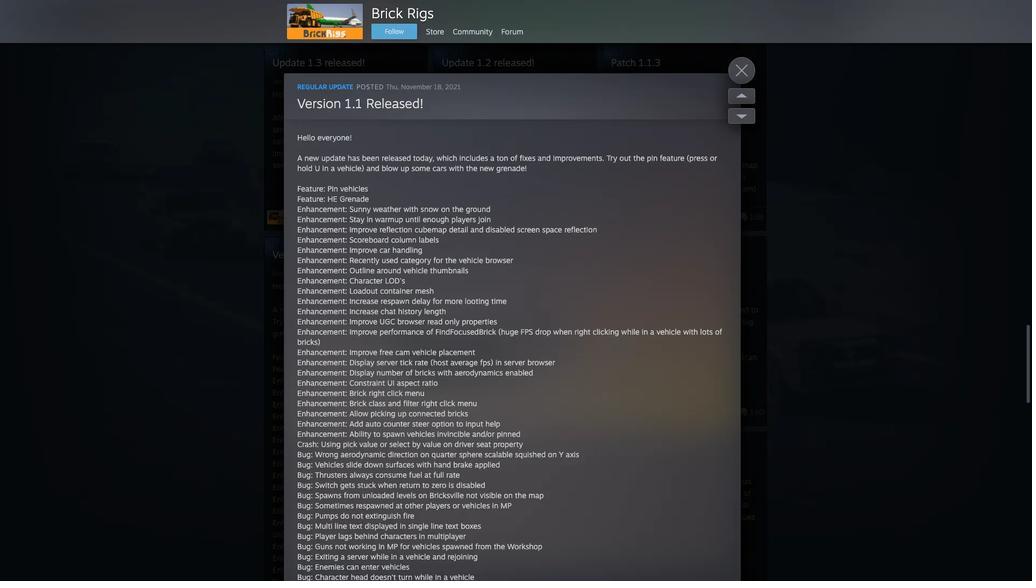 Task type: describe. For each thing, give the bounding box(es) containing it.
not right limits
[[730, 447, 742, 456]]

1 horizontal spatial were
[[568, 148, 585, 158]]

1 horizontal spatial most
[[347, 4, 364, 13]]

full inside for a full list of changes visit the roadmap
[[462, 341, 472, 350]]

with up fuel
[[417, 460, 432, 469]]

grenade for feature: pin vehicles feature: he grenade enhancement: sunny weather with snow on the ground enhancement: stay in warmup until enough players join enhancement: improve reflection cubemap detail and disabled screen space reflection enhancement: scoreboard column labels enhancement: improve car handling enhancement: recently used category for the vehicle browser enhancement: outline around vehicle thumbnails enhancement: character lod's enhancement: loadout container mesh enhancement: increase respawn delay for more looting time enhancement: increase chat history length enhancement: improve ugc browser read only properties enhancement: improve performance of findfocusedbrick (huge fps drop when right clicking while in a vehicle with lots of bricks) enhancement: improve free cam vehicle placement enhancement: display server tick rate (host average fps) in server browser enhancement: display number of bricks with aerodynamics enabled enhancement: constraint ui aspect ratio enhancement: brick right click menu enhancement: brick class and filter right click menu enhancement: allow picking up connected bricks enhancement: add auto counter steer option to input help enhancement: ability to spawn vehicles invincible and/or pinned crash: using pick value or select by value on driver seat property bug: wrong aerodynamic direction on quarter sphere scalable squished on y axis bug: vehicles slide down surfaces with hand brake applied bug: thrusters always consume fuel at full rate bug: switch gets stuck when return to zero is disabled bug: spawns from unloaded levels on bricksville not visible on the map bug: sometimes respawned at other players or vehicles in mp bug: pumps do not extinguish fire bug: multi line text displayed in single line text boxes bug: player lags behind characters in multiplayer bug: guns not working in mp for vehicles spawned from the workshop bug: exiting a server while in a vehicle and rejoining bug: enemies can enter vehicles
[[340, 194, 369, 203]]

axis
[[566, 450, 580, 459]]

1 vertical spatial released!
[[325, 249, 368, 260]]

to left buildings)
[[651, 255, 658, 264]]

advised
[[658, 563, 685, 572]]

update for update 1.2 released!
[[442, 56, 475, 68]]

right inside enhancement: kill characters, remove items and vehicles that fall under the map enhancement: look at player free cam mode (hold f to cycle modes in free cam) enhancement: ability to unequip grenades by pressing the key again enhancement: display reason when the vehicle spawn button is disabled enhancement: reduce grenade damage (especially to buildings) enhancement: redesign current item widget enhancement: improve target marker ui enhancement: increase view distance when zooming in enhancement: ability to trigger fire actions without a numpad (displayed on the dashboard, bind a key to "next fire action" to use) enhancement: increase max range of mg bricks bug: server tick rate displayed with ping icons bug: scalable size ignored when selecting mirrored bricks bug: tanks get stuck in turns bug: only host can spawn option shown in non sandbox modes bug: brick right click menu still visible after exiting the editor bug: target marker impact points not showing bug: ui ammo count not updated bug: vehicles with too many bricks don't spawn in multiplayer (should work better now, still not advised to scale very large creations)
[[649, 480, 665, 489]]

clients
[[640, 494, 664, 504]]

have inside you have been asking for it since 2016, and now it is finally here:
[[457, 113, 474, 122]]

screen for feature: pin vehicles feature: he grenade enhancement: sunny weather with snow on the ground enhancement: stay in warmup until enough players join enhancement: improve reflection cubemap detail and disabled screen space reflection enhancement: scoreboard column labels enhancement: improve car handling enhancement: recently used category for the vehicle browser enhancement: outline around vehicle thumbnails enhancement: character lod's enhancement: loadout container mesh enhancement: increase respawn delay for more looting time enhancement: increase chat history length enhancement: improve ugc browser read only properties enhancement: improve performance of findfocusedbrick (huge fps drop when right clicking while in a vehicle with lots of bricks) enhancement: improve free cam vehicle placement enhancement: display server tick rate (host average fps) in server browser enhancement: display number of bricks with aerodynamics enabled enhancement: constraint ui aspect ratio enhancement: brick right click menu enhancement: brick class and filter right click menu enhancement: allow picking up connected bricks enhancement: add auto counter steer option to input help enhancement: ability to spawn vehicles invincible and/or pinned crash: using pick value or select by value on driver seat property bug: wrong aerodynamic direction on quarter sphere scalable squished on y axis bug: vehicles slide down surfaces with hand brake applied bug: thrusters always consume fuel at full rate bug: switch gets stuck when return to zero is disabled bug: spawns from unloaded levels on bricksville not visible on the map bug: sometimes respawned at other players or vehicles in mp bug: pumps do not extinguish fire bug: multi line text displayed in single line text boxes bug: player lags behind characters in multiplayer bug: guns not working in mp for vehicles spawned from the workshop bug: exiting a server while in a vehicle and rejoining bug: enemies can enter vehicles
[[517, 225, 540, 234]]

is inside patch 1.1.3 is now live and contains the following fixes and changes:
[[652, 113, 658, 122]]

and up kill
[[664, 125, 677, 134]]

settings)
[[699, 364, 729, 373]]

up for feature: pin vehicles feature: he grenade enhancement: sunny weather with snow on the ground enhancement: stay in warmup until enough players join enhancement: improve reflection cubemap detail and disabled screen space reflection enhancement: scoreboard column labels enhancement: improve car handling enhancement: recently used category for the vehicle browser enhancement: outline around vehicle thumbnails enhancement: character lod's enhancement: loadout container mesh enhancement: increase respawn delay for more looting time enhancement: increase chat history length enhancement: improve ugc browser read only properties enhancement: improve performance of findfocusedbrick (huge fps drop when right clicking while in a vehicle with lots of bricks) enhancement: improve free cam vehicle placement enhancement: display server tick rate (host average fps) in server browser enhancement: display number of bricks with aerodynamics enabled
[[489, 317, 498, 326]]

cars for enhancement: constraint ui aspect ratio
[[433, 164, 447, 173]]

2 vertical spatial patch
[[628, 548, 647, 557]]

water
[[532, 125, 553, 134]]

with up numpad
[[684, 327, 699, 336]]

ugc for feature: pin vehicles feature: he grenade enhancement: sunny weather with snow on the ground enhancement: stay in warmup until enough players join enhancement: improve reflection cubemap detail and disabled screen space reflection enhancement: scoreboard column labels enhancement: improve car handling enhancement: recently used category for the vehicle browser enhancement: outline around vehicle thumbnails enhancement: character lod's enhancement: loadout container mesh enhancement: increase respawn delay for more looting time enhancement: increase chat history length enhancement: improve ugc browser read only properties enhancement: improve performance of findfocusedbrick (huge fps drop when right clicking while in a vehicle with lots of bricks) enhancement: improve free cam vehicle placement enhancement: display server tick rate (host average fps) in server browser enhancement: display number of bricks with aerodynamics enabled enhancement: constraint ui aspect ratio enhancement: brick right click menu enhancement: brick class and filter right click menu enhancement: allow picking up connected bricks enhancement: add auto counter steer option to input help enhancement: ability to spawn vehicles invincible and/or pinned crash: using pick value or select by value on driver seat property bug: wrong aerodynamic direction on quarter sphere scalable squished on y axis bug: vehicles slide down surfaces with hand brake applied bug: thrusters always consume fuel at full rate bug: switch gets stuck when return to zero is disabled bug: spawns from unloaded levels on bricksville not visible on the map bug: sometimes respawned at other players or vehicles in mp bug: pumps do not extinguish fire bug: multi line text displayed in single line text boxes bug: player lags behind characters in multiplayer bug: guns not working in mp for vehicles spawned from the workshop bug: exiting a server while in a vehicle and rejoining bug: enemies can enter vehicles
[[380, 317, 395, 326]]

bricks down always at the right bottom of page
[[642, 577, 663, 581]]

time for feature: pin vehicles feature: he grenade enhancement: sunny weather with snow on the ground enhancement: stay in warmup until enough players join enhancement: improve reflection cubemap detail and disabled screen space reflection enhancement: scoreboard column labels enhancement: improve car handling enhancement: recently used category for the vehicle browser enhancement: outline around vehicle thumbnails enhancement: character lod's enhancement: loadout container mesh enhancement: increase respawn delay for more looting time enhancement: increase chat history length enhancement: improve ugc browser read only properties enhancement: improve performance of findfocusedbrick (huge fps drop when right clicking while in a vehicle with lots of bricks) enhancement: improve free cam vehicle placement enhancement: display server tick rate (host average fps) in server browser enhancement: display number of bricks with aerodynamics enabled enhancement: constraint ui aspect ratio enhancement: brick right click menu enhancement: brick class and filter right click menu enhancement: allow picking up connected bricks enhancement: add auto counter steer option to input help enhancement: ability to spawn vehicles invincible and/or pinned crash: using pick value or select by value on driver seat property bug: wrong aerodynamic direction on quarter sphere scalable squished on y axis bug: vehicles slide down surfaces with hand brake applied bug: thrusters always consume fuel at full rate bug: switch gets stuck when return to zero is disabled bug: spawns from unloaded levels on bricksville not visible on the map bug: sometimes respawned at other players or vehicles in mp bug: pumps do not extinguish fire bug: multi line text displayed in single line text boxes bug: player lags behind characters in multiplayer bug: guns not working in mp for vehicles spawned from the workshop bug: exiting a server while in a vehicle and rejoining bug: enemies can enter vehicles
[[492, 296, 507, 306]]

return
[[400, 480, 421, 490]]

and down 'features'
[[324, 148, 337, 158]]

lots for feature: pin vehicles feature: he grenade enhancement: sunny weather with snow on the ground enhancement: stay in warmup until enough players join enhancement: improve reflection cubemap detail and disabled screen space reflection enhancement: scoreboard column labels enhancement: improve car handling enhancement: recently used category for the vehicle browser enhancement: outline around vehicle thumbnails enhancement: character lod's enhancement: loadout container mesh enhancement: increase respawn delay for more looting time enhancement: increase chat history length enhancement: improve ugc browser read only properties enhancement: improve performance of findfocusedbrick (huge fps drop when right clicking while in a vehicle with lots of bricks) enhancement: improve free cam vehicle placement enhancement: display server tick rate (host average fps) in server browser enhancement: display number of bricks with aerodynamics enabled
[[380, 530, 393, 539]]

(press for feature: pin vehicles feature: he grenade enhancement: sunny weather with snow on the ground enhancement: stay in warmup until enough players join enhancement: improve reflection cubemap detail and disabled screen space reflection enhancement: scoreboard column labels enhancement: improve car handling enhancement: recently used category for the vehicle browser enhancement: outline around vehicle thumbnails enhancement: character lod's enhancement: loadout container mesh enhancement: increase respawn delay for more looting time enhancement: increase chat history length enhancement: improve ugc browser read only properties enhancement: improve performance of findfocusedbrick (huge fps drop when right clicking while in a vehicle with lots of bricks) enhancement: improve free cam vehicle placement enhancement: display server tick rate (host average fps) in server browser enhancement: display number of bricks with aerodynamics enabled
[[353, 317, 374, 326]]

rate up "ratio"
[[415, 358, 429, 367]]

items
[[612, 160, 630, 169]]

18, inside regular update posted thu, november 18, 2021 version 1.1 released!
[[434, 83, 444, 91]]

ui right target
[[743, 291, 751, 300]]

by inside enhancement: kill characters, remove items and vehicles that fall under the map enhancement: look at player free cam mode (hold f to cycle modes in free cam) enhancement: ability to unequip grenades by pressing the key again enhancement: display reason when the vehicle spawn button is disabled enhancement: reduce grenade damage (especially to buildings) enhancement: redesign current item widget enhancement: improve target marker ui enhancement: increase view distance when zooming in enhancement: ability to trigger fire actions without a numpad (displayed on the dashboard, bind a key to "next fire action" to use) enhancement: increase max range of mg bricks bug: server tick rate displayed with ping icons bug: scalable size ignored when selecting mirrored bricks bug: tanks get stuck in turns bug: only host can spawn option shown in non sandbox modes bug: brick right click menu still visible after exiting the editor bug: target marker impact points not showing bug: ui ammo count not updated bug: vehicles with too many bricks don't spawn in multiplayer (should work better now, still not advised to scale very large creations)
[[646, 208, 654, 217]]

1 vertical spatial modes
[[667, 468, 691, 477]]

to down dashboard,
[[640, 362, 647, 371]]

multiplayer inside - new: auto counter steering feature (can be disabled in gameplay settings) - new: tiny 1sx1sx1s camera brick - new: first aid kit (automatically used when in the inventory) - new: better e-motor sounds - fixed: vehicles not moving for other clients in multiplayer - fixed: 90 degree actuator limits not saved - fixed: changing other video settings disables fps limit - fixed: clients can spawn vehicles above the brick limit - fixed: attachments removed after adding weapons to vehicle inventory - fixed: wing bricks not mirrored correctly - fixed: always on couplings cause invisible bricks
[[645, 435, 684, 444]]

and inside - improvement: simpler and more
[[696, 571, 709, 580]]

vehicles inside - new: auto counter steering feature (can be disabled in gameplay settings) - new: tiny 1sx1sx1s camera brick - new: first aid kit (automatically used when in the inventory) - new: better e-motor sounds - fixed: vehicles not moving for other clients in multiplayer - fixed: 90 degree actuator limits not saved - fixed: changing other video settings disables fps limit - fixed: clients can spawn vehicles above the brick limit - fixed: attachments removed after adding weapons to vehicle inventory - fixed: wing bricks not mirrored correctly - fixed: always on couplings cause invisible bricks
[[705, 494, 733, 504]]

levels inside feature: pin vehicles feature: he grenade enhancement: sunny weather with snow on the ground enhancement: stay in warmup until enough players join enhancement: improve reflection cubemap detail and disabled screen space reflection enhancement: scoreboard column labels enhancement: improve car handling enhancement: recently used category for the vehicle browser enhancement: outline around vehicle thumbnails enhancement: character lod's enhancement: loadout container mesh enhancement: increase respawn delay for more looting time enhancement: increase chat history length enhancement: improve ugc browser read only properties enhancement: improve performance of findfocusedbrick (huge fps drop when right clicking while in a vehicle with lots of bricks) enhancement: improve free cam vehicle placement enhancement: display server tick rate (host average fps) in server browser enhancement: display number of bricks with aerodynamics enabled enhancement: constraint ui aspect ratio enhancement: brick right click menu enhancement: brick class and filter right click menu enhancement: allow picking up connected bricks enhancement: add auto counter steer option to input help enhancement: ability to spawn vehicles invincible and/or pinned crash: using pick value or select by value on driver seat property bug: wrong aerodynamic direction on quarter sphere scalable squished on y axis bug: vehicles slide down surfaces with hand brake applied bug: thrusters always consume fuel at full rate bug: switch gets stuck when return to zero is disabled bug: spawns from unloaded levels on bricksville not visible on the map bug: sometimes respawned at other players or vehicles in mp bug: pumps do not extinguish fire bug: multi line text displayed in single line text boxes bug: player lags behind characters in multiplayer bug: guns not working in mp for vehicles spawned from the workshop bug: exiting a server while in a vehicle and rejoining bug: enemies can enter vehicles
[[397, 491, 416, 500]]

since
[[539, 113, 557, 122]]

1 vertical spatial version
[[273, 249, 306, 260]]

scale
[[696, 563, 714, 572]]

other inside , tons of bugs were fixed and lots of other improvements were made. here are some cool things you can try out right now:
[[501, 160, 519, 169]]

spawn inside feature: pin vehicles feature: he grenade enhancement: sunny weather with snow on the ground enhancement: stay in warmup until enough players join enhancement: improve reflection cubemap detail and disabled screen space reflection enhancement: scoreboard column labels enhancement: improve car handling enhancement: recently used category for the vehicle browser enhancement: outline around vehicle thumbnails enhancement: character lod's enhancement: loadout container mesh enhancement: increase respawn delay for more looting time enhancement: increase chat history length enhancement: improve ugc browser read only properties enhancement: improve performance of findfocusedbrick (huge fps drop when right clicking while in a vehicle with lots of bricks) enhancement: improve free cam vehicle placement enhancement: display server tick rate (host average fps) in server browser enhancement: display number of bricks with aerodynamics enabled enhancement: constraint ui aspect ratio enhancement: brick right click menu enhancement: brick class and filter right click menu enhancement: allow picking up connected bricks enhancement: add auto counter steer option to input help enhancement: ability to spawn vehicles invincible and/or pinned crash: using pick value or select by value on driver seat property bug: wrong aerodynamic direction on quarter sphere scalable squished on y axis bug: vehicles slide down surfaces with hand brake applied bug: thrusters always consume fuel at full rate bug: switch gets stuck when return to zero is disabled bug: spawns from unloaded levels on bricksville not visible on the map bug: sometimes respawned at other players or vehicles in mp bug: pumps do not extinguish fire bug: multi line text displayed in single line text boxes bug: player lags behind characters in multiplayer bug: guns not working in mp for vehicles spawned from the workshop bug: exiting a server while in a vehicle and rejoining bug: enemies can enter vehicles
[[383, 429, 405, 438]]

stuck inside enhancement: kill characters, remove items and vehicles that fall under the map enhancement: look at player free cam mode (hold f to cycle modes in free cam) enhancement: ability to unequip grenades by pressing the key again enhancement: display reason when the vehicle spawn button is disabled enhancement: reduce grenade damage (especially to buildings) enhancement: redesign current item widget enhancement: improve target marker ui enhancement: increase view distance when zooming in enhancement: ability to trigger fire actions without a numpad (displayed on the dashboard, bind a key to "next fire action" to use) enhancement: increase max range of mg bricks bug: server tick rate displayed with ping icons bug: scalable size ignored when selecting mirrored bricks bug: tanks get stuck in turns bug: only host can spawn option shown in non sandbox modes bug: brick right click menu still visible after exiting the editor bug: target marker impact points not showing bug: ui ammo count not updated bug: vehicles with too many bricks don't spawn in multiplayer (should work better now, still not advised to scale very large creations)
[[665, 444, 684, 454]]

ui down "showing"
[[629, 527, 637, 536]]

as down main
[[630, 329, 638, 338]]

bricks down be
[[612, 385, 632, 394]]

1 vertical spatial key
[[690, 350, 702, 359]]

0 vertical spatial still
[[707, 480, 719, 489]]

ability inside feature: pin vehicles feature: he grenade enhancement: sunny weather with snow on the ground enhancement: stay in warmup until enough players join enhancement: improve reflection cubemap detail and disabled screen space reflection enhancement: scoreboard column labels enhancement: improve car handling enhancement: recently used category for the vehicle browser enhancement: outline around vehicle thumbnails enhancement: character lod's enhancement: loadout container mesh enhancement: increase respawn delay for more looting time enhancement: increase chat history length enhancement: improve ugc browser read only properties enhancement: improve performance of findfocusedbrick (huge fps drop when right clicking while in a vehicle with lots of bricks) enhancement: improve free cam vehicle placement enhancement: display server tick rate (host average fps) in server browser enhancement: display number of bricks with aerodynamics enabled enhancement: constraint ui aspect ratio enhancement: brick right click menu enhancement: brick class and filter right click menu enhancement: allow picking up connected bricks enhancement: add auto counter steer option to input help enhancement: ability to spawn vehicles invincible and/or pinned crash: using pick value or select by value on driver seat property bug: wrong aerodynamic direction on quarter sphere scalable squished on y axis bug: vehicles slide down surfaces with hand brake applied bug: thrusters always consume fuel at full rate bug: switch gets stuck when return to zero is disabled bug: spawns from unloaded levels on bricksville not visible on the map bug: sometimes respawned at other players or vehicles in mp bug: pumps do not extinguish fire bug: multi line text displayed in single line text boxes bug: player lags behind characters in multiplayer bug: guns not working in mp for vehicles spawned from the workshop bug: exiting a server while in a vehicle and rejoining bug: enemies can enter vehicles
[[350, 429, 371, 438]]

1 horizontal spatial brick
[[716, 376, 733, 385]]

1 vertical spatial marker
[[653, 504, 678, 513]]

to right f on the top of page
[[660, 184, 667, 193]]

on left y
[[548, 450, 557, 459]]

2022
[[458, 77, 473, 85]]

at inside enhancement: kill characters, remove items and vehicles that fall under the map enhancement: look at player free cam mode (hold f to cycle modes in free cam) enhancement: ability to unequip grenades by pressing the key again enhancement: display reason when the vehicle spawn button is disabled enhancement: reduce grenade damage (especially to buildings) enhancement: redesign current item widget enhancement: improve target marker ui enhancement: increase view distance when zooming in enhancement: ability to trigger fire actions without a numpad (displayed on the dashboard, bind a key to "next fire action" to use) enhancement: increase max range of mg bricks bug: server tick rate displayed with ping icons bug: scalable size ignored when selecting mirrored bricks bug: tanks get stuck in turns bug: only host can spawn option shown in non sandbox modes bug: brick right click menu still visible after exiting the editor bug: target marker impact points not showing bug: ui ammo count not updated bug: vehicles with too many bricks don't spawn in multiplayer (should work better now, still not advised to scale very large creations)
[[683, 172, 690, 181]]

been inside you have been asking for it since 2016, and now it is finally here:
[[476, 113, 493, 122]]

visit
[[527, 341, 541, 350]]

includes up made.
[[460, 153, 488, 162]]

kill
[[664, 148, 674, 158]]

players for feature: pin vehicles feature: he grenade enhancement: sunny weather with snow on the ground enhancement: stay in warmup until enough players join enhancement: improve reflection cubemap detail and disabled screen space reflection enhancement: scoreboard column labels enhancement: improve car handling enhancement: recently used category for the vehicle browser enhancement: outline around vehicle thumbnails enhancement: character lod's enhancement: loadout container mesh enhancement: increase respawn delay for more looting time enhancement: increase chat history length enhancement: improve ugc browser read only properties enhancement: improve performance of findfocusedbrick (huge fps drop when right clicking while in a vehicle with lots of bricks) enhancement: improve free cam vehicle placement enhancement: display server tick rate (host average fps) in server browser enhancement: display number of bricks with aerodynamics enabled enhancement: constraint ui aspect ratio enhancement: brick right click menu enhancement: brick class and filter right click menu enhancement: allow picking up connected bricks enhancement: add auto counter steer option to input help enhancement: ability to spawn vehicles invincible and/or pinned crash: using pick value or select by value on driver seat property bug: wrong aerodynamic direction on quarter sphere scalable squished on y axis bug: vehicles slide down surfaces with hand brake applied bug: thrusters always consume fuel at full rate bug: switch gets stuck when return to zero is disabled bug: spawns from unloaded levels on bricksville not visible on the map bug: sometimes respawned at other players or vehicles in mp bug: pumps do not extinguish fire bug: multi line text displayed in single line text boxes bug: player lags behind characters in multiplayer bug: guns not working in mp for vehicles spawned from the workshop bug: exiting a server while in a vehicle and rejoining bug: enemies can enter vehicles
[[452, 215, 476, 224]]

boxes
[[461, 521, 482, 530]]

many inside after a few months of development and testing the new update is finally ready. it includes new features as well as many improvements and bug fixes. here are some of the most interesting changes:
[[387, 137, 406, 146]]

again
[[716, 208, 735, 217]]

1 vertical spatial limit
[[645, 506, 660, 515]]

1 value from the left
[[360, 440, 378, 449]]

0 vertical spatial changes
[[403, 4, 432, 13]]

and up the ready.
[[399, 113, 412, 122]]

for inside you have been asking for it since 2016, and now it is finally here:
[[520, 113, 530, 122]]

3 fixed: from the top
[[618, 471, 638, 480]]

used for feature: pin vehicles feature: he grenade enhancement: sunny weather with snow on the ground enhancement: stay in warmup until enough players join enhancement: improve reflection cubemap detail and disabled screen space reflection enhancement: scoreboard column labels enhancement: improve car handling enhancement: recently used category for the vehicle browser enhancement: outline around vehicle thumbnails enhancement: character lod's enhancement: loadout container mesh enhancement: increase respawn delay for more looting time enhancement: increase chat history length enhancement: improve ugc browser read only properties enhancement: improve performance of findfocusedbrick (huge fps drop when right clicking while in a vehicle with lots of bricks) enhancement: improve free cam vehicle placement enhancement: display server tick rate (host average fps) in server browser enhancement: display number of bricks with aerodynamics enabled
[[357, 435, 374, 444]]

aerodynamics for feature: pin vehicles feature: he grenade enhancement: sunny weather with snow on the ground enhancement: stay in warmup until enough players join enhancement: improve reflection cubemap detail and disabled screen space reflection enhancement: scoreboard column labels enhancement: improve car handling enhancement: recently used category for the vehicle browser enhancement: outline around vehicle thumbnails enhancement: character lod's enhancement: loadout container mesh enhancement: increase respawn delay for more looting time enhancement: increase chat history length enhancement: improve ugc browser read only properties enhancement: improve performance of findfocusedbrick (huge fps drop when right clicking while in a vehicle with lots of bricks) enhancement: improve free cam vehicle placement enhancement: display server tick rate (host average fps) in server browser enhancement: display number of bricks with aerodynamics enabled
[[430, 565, 479, 575]]

live
[[677, 113, 689, 122]]

property
[[494, 440, 523, 449]]

today, for enhancement: constraint ui aspect ratio
[[413, 153, 435, 162]]

as up fixes.
[[351, 137, 359, 146]]

5 - from the top
[[612, 423, 615, 433]]

loadout for feature: pin vehicles feature: he grenade enhancement: sunny weather with snow on the ground enhancement: stay in warmup until enough players join enhancement: improve reflection cubemap detail and disabled screen space reflection enhancement: scoreboard column labels enhancement: improve car handling enhancement: recently used category for the vehicle browser enhancement: outline around vehicle thumbnails enhancement: character lod's enhancement: loadout container mesh enhancement: increase respawn delay for more looting time enhancement: increase chat history length enhancement: improve ugc browser read only properties enhancement: improve performance of findfocusedbrick (huge fps drop when right clicking while in a vehicle with lots of bricks) enhancement: improve free cam vehicle placement enhancement: display server tick rate (host average fps) in server browser enhancement: display number of bricks with aerodynamics enabled
[[325, 471, 353, 480]]

1 horizontal spatial marker
[[717, 291, 741, 300]]

adding
[[612, 530, 636, 539]]

0 vertical spatial modes
[[689, 184, 713, 193]]

visible inside feature: pin vehicles feature: he grenade enhancement: sunny weather with snow on the ground enhancement: stay in warmup until enough players join enhancement: improve reflection cubemap detail and disabled screen space reflection enhancement: scoreboard column labels enhancement: improve car handling enhancement: recently used category for the vehicle browser enhancement: outline around vehicle thumbnails enhancement: character lod's enhancement: loadout container mesh enhancement: increase respawn delay for more looting time enhancement: increase chat history length enhancement: improve ugc browser read only properties enhancement: improve performance of findfocusedbrick (huge fps drop when right clicking while in a vehicle with lots of bricks) enhancement: improve free cam vehicle placement enhancement: display server tick rate (host average fps) in server browser enhancement: display number of bricks with aerodynamics enabled enhancement: constraint ui aspect ratio enhancement: brick right click menu enhancement: brick class and filter right click menu enhancement: allow picking up connected bricks enhancement: add auto counter steer option to input help enhancement: ability to spawn vehicles invincible and/or pinned crash: using pick value or select by value on driver seat property bug: wrong aerodynamic direction on quarter sphere scalable squished on y axis bug: vehicles slide down surfaces with hand brake applied bug: thrusters always consume fuel at full rate bug: switch gets stuck when return to zero is disabled bug: spawns from unloaded levels on bricksville not visible on the map bug: sometimes respawned at other players or vehicles in mp bug: pumps do not extinguish fire bug: multi line text displayed in single line text boxes bug: player lags behind characters in multiplayer bug: guns not working in mp for vehicles spawned from the workshop bug: exiting a server while in a vehicle and rejoining bug: enemies can enter vehicles
[[480, 491, 502, 500]]

of up for a full list of changes visit the roadmap
[[486, 305, 493, 314]]

of left ,
[[511, 153, 518, 162]]

disabled down brake
[[457, 480, 486, 490]]

feature: pin vehicles feature: he grenade enhancement: sunny weather with snow on the ground enhancement: stay in warmup until enough players join enhancement: improve reflection cubemap detail and disabled screen space reflection enhancement: scoreboard column labels enhancement: improve car handling enhancement: recently used category for the vehicle browser enhancement: outline around vehicle thumbnails enhancement: character lod's enhancement: loadout container mesh enhancement: increase respawn delay for more looting time enhancement: increase chat history length enhancement: improve ugc browser read only properties enhancement: improve performance of findfocusedbrick (huge fps drop when right clicking while in a vehicle with lots of bricks) enhancement: improve free cam vehicle placement enhancement: display server tick rate (host average fps) in server browser enhancement: display number of bricks with aerodynamics enabled enhancement: constraint ui aspect ratio enhancement: brick right click menu enhancement: brick class and filter right click menu enhancement: allow picking up connected bricks enhancement: add auto counter steer option to input help enhancement: ability to spawn vehicles invincible and/or pinned crash: using pick value or select by value on driver seat property bug: wrong aerodynamic direction on quarter sphere scalable squished on y axis bug: vehicles slide down surfaces with hand brake applied bug: thrusters always consume fuel at full rate bug: switch gets stuck when return to zero is disabled bug: spawns from unloaded levels on bricksville not visible on the map bug: sometimes respawned at other players or vehicles in mp bug: pumps do not extinguish fire bug: multi line text displayed in single line text boxes bug: player lags behind characters in multiplayer bug: guns not working in mp for vehicles spawned from the workshop bug: exiting a server while in a vehicle and rejoining bug: enemies can enter vehicles
[[298, 184, 723, 571]]

lots for feature: pin vehicles feature: he grenade enhancement: sunny weather with snow on the ground enhancement: stay in warmup until enough players join enhancement: improve reflection cubemap detail and disabled screen space reflection enhancement: scoreboard column labels enhancement: improve car handling enhancement: recently used category for the vehicle browser enhancement: outline around vehicle thumbnails enhancement: character lod's enhancement: loadout container mesh enhancement: increase respawn delay for more looting time enhancement: increase chat history length enhancement: improve ugc browser read only properties enhancement: improve performance of findfocusedbrick (huge fps drop when right clicking while in a vehicle with lots of bricks) enhancement: improve free cam vehicle placement enhancement: display server tick rate (host average fps) in server browser enhancement: display number of bricks with aerodynamics enabled enhancement: constraint ui aspect ratio enhancement: brick right click menu enhancement: brick class and filter right click menu enhancement: allow picking up connected bricks enhancement: add auto counter steer option to input help enhancement: ability to spawn vehicles invincible and/or pinned crash: using pick value or select by value on driver seat property bug: wrong aerodynamic direction on quarter sphere scalable squished on y axis bug: vehicles slide down surfaces with hand brake applied bug: thrusters always consume fuel at full rate bug: switch gets stuck when return to zero is disabled bug: spawns from unloaded levels on bricksville not visible on the map bug: sometimes respawned at other players or vehicles in mp bug: pumps do not extinguish fire bug: multi line text displayed in single line text boxes bug: player lags behind characters in multiplayer bug: guns not working in mp for vehicles spawned from the workshop bug: exiting a server while in a vehicle and rejoining bug: enemies can enter vehicles
[[701, 327, 713, 336]]

new inside 'new bricks: steering wheels, compact seats, new actuators, couplings and more'
[[349, 203, 363, 213]]

to up numpad
[[688, 326, 695, 335]]

of down upgrade on the top
[[491, 160, 498, 169]]

ton for feature: pin vehicles feature: he grenade enhancement: sunny weather with snow on the ground enhancement: stay in warmup until enough players join enhancement: improve reflection cubemap detail and disabled screen space reflection enhancement: scoreboard column labels enhancement: improve car handling enhancement: recently used category for the vehicle browser enhancement: outline around vehicle thumbnails enhancement: character lod's enhancement: loadout container mesh enhancement: increase respawn delay for more looting time enhancement: increase chat history length enhancement: improve ugc browser read only properties enhancement: improve performance of findfocusedbrick (huge fps drop when right clicking while in a vehicle with lots of bricks) enhancement: improve free cam vehicle placement enhancement: display server tick rate (host average fps) in server browser enhancement: display number of bricks with aerodynamics enabled
[[472, 305, 484, 314]]

patch 1.1.3 is now live and contains the following fixes and changes:
[[612, 113, 749, 134]]

most inside after a few months of development and testing the new update is finally ready. it includes new features as well as many improvements and bug fixes. here are some of the most interesting changes:
[[317, 160, 334, 169]]

disabled inside enhancement: kill characters, remove items and vehicles that fall under the map enhancement: look at player free cam mode (hold f to cycle modes in free cam) enhancement: ability to unequip grenades by pressing the key again enhancement: display reason when the vehicle spawn button is disabled enhancement: reduce grenade damage (especially to buildings) enhancement: redesign current item widget enhancement: improve target marker ui enhancement: increase view distance when zooming in enhancement: ability to trigger fire actions without a numpad (displayed on the dashboard, bind a key to "next fire action" to use) enhancement: increase max range of mg bricks bug: server tick rate displayed with ping icons bug: scalable size ignored when selecting mirrored bricks bug: tanks get stuck in turns bug: only host can spawn option shown in non sandbox modes bug: brick right click menu still visible after exiting the editor bug: target marker impact points not showing bug: ui ammo count not updated bug: vehicles with too many bricks don't spawn in multiplayer (should work better now, still not advised to scale very large creations)
[[696, 231, 725, 240]]

0 horizontal spatial 1.1
[[309, 249, 322, 260]]

around for feature: pin vehicles feature: he grenade enhancement: sunny weather with snow on the ground enhancement: stay in warmup until enough players join enhancement: improve reflection cubemap detail and disabled screen space reflection enhancement: scoreboard column labels enhancement: improve car handling enhancement: recently used category for the vehicle browser enhancement: outline around vehicle thumbnails enhancement: character lod's enhancement: loadout container mesh enhancement: increase respawn delay for more looting time enhancement: increase chat history length enhancement: improve ugc browser read only properties enhancement: improve performance of findfocusedbrick (huge fps drop when right clicking while in a vehicle with lots of bricks) enhancement: improve free cam vehicle placement enhancement: display server tick rate (host average fps) in server browser enhancement: display number of bricks with aerodynamics enabled enhancement: constraint ui aspect ratio enhancement: brick right click menu enhancement: brick class and filter right click menu enhancement: allow picking up connected bricks enhancement: add auto counter steer option to input help enhancement: ability to spawn vehicles invincible and/or pinned crash: using pick value or select by value on driver seat property bug: wrong aerodynamic direction on quarter sphere scalable squished on y axis bug: vehicles slide down surfaces with hand brake applied bug: thrusters always consume fuel at full rate bug: switch gets stuck when return to zero is disabled bug: spawns from unloaded levels on bricksville not visible on the map bug: sometimes respawned at other players or vehicles in mp bug: pumps do not extinguish fire bug: multi line text displayed in single line text boxes bug: player lags behind characters in multiplayer bug: guns not working in mp for vehicles spawned from the workshop bug: exiting a server while in a vehicle and rejoining bug: enemies can enter vehicles
[[377, 266, 402, 275]]

when inside - new: auto counter steering feature (can be disabled in gameplay settings) - new: tiny 1sx1sx1s camera brick - new: first aid kit (automatically used when in the inventory) - new: better e-motor sounds - fixed: vehicles not moving for other clients in multiplayer - fixed: 90 degree actuator limits not saved - fixed: changing other video settings disables fps limit - fixed: clients can spawn vehicles above the brick limit - fixed: attachments removed after adding weapons to vehicle inventory - fixed: wing bricks not mirrored correctly - fixed: always on couplings cause invisible bricks
[[612, 400, 631, 409]]

of up (displayed
[[716, 327, 723, 336]]

mirrored inside enhancement: kill characters, remove items and vehicles that fall under the map enhancement: look at player free cam mode (hold f to cycle modes in free cam) enhancement: ability to unequip grenades by pressing the key again enhancement: display reason when the vehicle spawn button is disabled enhancement: reduce grenade damage (especially to buildings) enhancement: redesign current item widget enhancement: improve target marker ui enhancement: increase view distance when zooming in enhancement: ability to trigger fire actions without a numpad (displayed on the dashboard, bind a key to "next fire action" to use) enhancement: increase max range of mg bricks bug: server tick rate displayed with ping icons bug: scalable size ignored when selecting mirrored bricks bug: tanks get stuck in turns bug: only host can spawn option shown in non sandbox modes bug: brick right click menu still visible after exiting the editor bug: target marker impact points not showing bug: ui ammo count not updated bug: vehicles with too many bricks don't spawn in multiplayer (should work better now, still not advised to scale very large creations)
[[612, 433, 641, 442]]

the patch includes:
[[612, 548, 680, 557]]

cam for feature: pin vehicles feature: he grenade enhancement: sunny weather with snow on the ground enhancement: stay in warmup until enough players join enhancement: improve reflection cubemap detail and disabled screen space reflection enhancement: scoreboard column labels enhancement: improve car handling enhancement: recently used category for the vehicle browser enhancement: outline around vehicle thumbnails enhancement: character lod's enhancement: loadout container mesh enhancement: increase respawn delay for more looting time enhancement: increase chat history length enhancement: improve ugc browser read only properties enhancement: improve performance of findfocusedbrick (huge fps drop when right clicking while in a vehicle with lots of bricks) enhancement: improve free cam vehicle placement enhancement: display server tick rate (host average fps) in server browser enhancement: display number of bricks with aerodynamics enabled enhancement: constraint ui aspect ratio enhancement: brick right click menu enhancement: brick class and filter right click menu enhancement: allow picking up connected bricks enhancement: add auto counter steer option to input help enhancement: ability to spawn vehicles invincible and/or pinned crash: using pick value or select by value on driver seat property bug: wrong aerodynamic direction on quarter sphere scalable squished on y axis bug: vehicles slide down surfaces with hand brake applied bug: thrusters always consume fuel at full rate bug: switch gets stuck when return to zero is disabled bug: spawns from unloaded levels on bricksville not visible on the map bug: sometimes respawned at other players or vehicles in mp bug: pumps do not extinguish fire bug: multi line text displayed in single line text boxes bug: player lags behind characters in multiplayer bug: guns not working in mp for vehicles spawned from the workshop bug: exiting a server while in a vehicle and rejoining bug: enemies can enter vehicles
[[396, 348, 410, 357]]

vehicle inside enhancement: kill characters, remove items and vehicles that fall under the map enhancement: look at player free cam mode (hold f to cycle modes in free cam) enhancement: ability to unequip grenades by pressing the key again enhancement: display reason when the vehicle spawn button is disabled enhancement: reduce grenade damage (especially to buildings) enhancement: redesign current item widget enhancement: improve target marker ui enhancement: increase view distance when zooming in enhancement: ability to trigger fire actions without a numpad (displayed on the dashboard, bind a key to "next fire action" to use) enhancement: increase max range of mg bricks bug: server tick rate displayed with ping icons bug: scalable size ignored when selecting mirrored bricks bug: tanks get stuck in turns bug: only host can spawn option shown in non sandbox modes bug: brick right click menu still visible after exiting the editor bug: target marker impact points not showing bug: ui ammo count not updated bug: vehicles with too many bricks don't spawn in multiplayer (should work better now, still not advised to scale very large creations)
[[612, 231, 636, 240]]

4 - from the top
[[612, 412, 615, 421]]

more inside feature: pin vehicles feature: he grenade enhancement: sunny weather with snow on the ground enhancement: stay in warmup until enough players join enhancement: improve reflection cubemap detail and disabled screen space reflection enhancement: scoreboard column labels enhancement: improve car handling enhancement: recently used category for the vehicle browser enhancement: outline around vehicle thumbnails enhancement: character lod's enhancement: loadout container mesh enhancement: increase respawn delay for more looting time enhancement: increase chat history length enhancement: improve ugc browser read only properties enhancement: improve performance of findfocusedbrick (huge fps drop when right clicking while in a vehicle with lots of bricks) enhancement: improve free cam vehicle placement enhancement: display server tick rate (host average fps) in server browser enhancement: display number of bricks with aerodynamics enabled
[[420, 483, 438, 492]]

improvements inside , tons of bugs were fixed and lots of other improvements were made. here are some cool things you can try out right now:
[[521, 160, 571, 169]]

by inside feature: pin vehicles feature: he grenade enhancement: sunny weather with snow on the ground enhancement: stay in warmup until enough players join enhancement: improve reflection cubemap detail and disabled screen space reflection enhancement: scoreboard column labels enhancement: improve car handling enhancement: recently used category for the vehicle browser enhancement: outline around vehicle thumbnails enhancement: character lod's enhancement: loadout container mesh enhancement: increase respawn delay for more looting time enhancement: increase chat history length enhancement: improve ugc browser read only properties enhancement: improve performance of findfocusedbrick (huge fps drop when right clicking while in a vehicle with lots of bricks) enhancement: improve free cam vehicle placement enhancement: display server tick rate (host average fps) in server browser enhancement: display number of bricks with aerodynamics enabled enhancement: constraint ui aspect ratio enhancement: brick right click menu enhancement: brick class and filter right click menu enhancement: allow picking up connected bricks enhancement: add auto counter steer option to input help enhancement: ability to spawn vehicles invincible and/or pinned crash: using pick value or select by value on driver seat property bug: wrong aerodynamic direction on quarter sphere scalable squished on y axis bug: vehicles slide down surfaces with hand brake applied bug: thrusters always consume fuel at full rate bug: switch gets stuck when return to zero is disabled bug: spawns from unloaded levels on bricksville not visible on the map bug: sometimes respawned at other players or vehicles in mp bug: pumps do not extinguish fire bug: multi line text displayed in single line text boxes bug: player lags behind characters in multiplayer bug: guns not working in mp for vehicles spawned from the workshop bug: exiting a server while in a vehicle and rejoining bug: enemies can enter vehicles
[[412, 440, 421, 449]]

changes: inside after a few months of development and testing the new update is finally ready. it includes new features as well as many improvements and bug fixes. here are some of the most interesting changes:
[[375, 160, 407, 169]]

removed
[[687, 518, 717, 527]]

of up new
[[294, 160, 301, 169]]

bricks up "get" at the right bottom
[[643, 433, 664, 442]]

not right bricksville
[[466, 491, 478, 500]]

length for feature: pin vehicles feature: he grenade enhancement: sunny weather with snow on the ground enhancement: stay in warmup until enough players join enhancement: improve reflection cubemap detail and disabled screen space reflection enhancement: scoreboard column labels enhancement: improve car handling enhancement: recently used category for the vehicle browser enhancement: outline around vehicle thumbnails enhancement: character lod's enhancement: loadout container mesh enhancement: increase respawn delay for more looting time enhancement: increase chat history length enhancement: improve ugc browser read only properties enhancement: improve performance of findfocusedbrick (huge fps drop when right clicking while in a vehicle with lots of bricks) enhancement: improve free cam vehicle placement enhancement: display server tick rate (host average fps) in server browser enhancement: display number of bricks with aerodynamics enabled enhancement: constraint ui aspect ratio enhancement: brick right click menu enhancement: brick class and filter right click menu enhancement: allow picking up connected bricks enhancement: add auto counter steer option to input help enhancement: ability to spawn vehicles invincible and/or pinned crash: using pick value or select by value on driver seat property bug: wrong aerodynamic direction on quarter sphere scalable squished on y axis bug: vehicles slide down surfaces with hand brake applied bug: thrusters always consume fuel at full rate bug: switch gets stuck when return to zero is disabled bug: spawns from unloaded levels on bricksville not visible on the map bug: sometimes respawned at other players or vehicles in mp bug: pumps do not extinguish fire bug: multi line text displayed in single line text boxes bug: player lags behind characters in multiplayer bug: guns not working in mp for vehicles spawned from the workshop bug: exiting a server while in a vehicle and rejoining bug: enemies can enter vehicles
[[424, 307, 447, 316]]

container for feature: pin vehicles feature: he grenade enhancement: sunny weather with snow on the ground enhancement: stay in warmup until enough players join enhancement: improve reflection cubemap detail and disabled screen space reflection enhancement: scoreboard column labels enhancement: improve car handling enhancement: recently used category for the vehicle browser enhancement: outline around vehicle thumbnails enhancement: character lod's enhancement: loadout container mesh enhancement: increase respawn delay for more looting time enhancement: increase chat history length enhancement: improve ugc browser read only properties enhancement: improve performance of findfocusedbrick (huge fps drop when right clicking while in a vehicle with lots of bricks) enhancement: improve free cam vehicle placement enhancement: display server tick rate (host average fps) in server browser enhancement: display number of bricks with aerodynamics enabled
[[356, 471, 388, 480]]

of up aspect
[[406, 368, 413, 377]]

as down initial
[[637, 512, 645, 521]]

not up too
[[685, 527, 697, 536]]

down
[[364, 460, 384, 469]]

weapons
[[638, 530, 669, 539]]

another
[[635, 305, 662, 314]]

bricks up input
[[448, 409, 468, 418]]

and up roadmap
[[455, 317, 468, 326]]

0 vertical spatial key
[[701, 208, 713, 217]]

0 horizontal spatial were
[[442, 172, 459, 181]]

(especially
[[612, 255, 649, 264]]

to inside - new: auto counter steering feature (can be disabled in gameplay settings) - new: tiny 1sx1sx1s camera brick - new: first aid kit (automatically used when in the inventory) - new: better e-motor sounds - fixed: vehicles not moving for other clients in multiplayer - fixed: 90 degree actuator limits not saved - fixed: changing other video settings disables fps limit - fixed: clients can spawn vehicles above the brick limit - fixed: attachments removed after adding weapons to vehicle inventory - fixed: wing bricks not mirrored correctly - fixed: always on couplings cause invisible bricks
[[671, 530, 679, 539]]

enabled for feature: pin vehicles feature: he grenade enhancement: sunny weather with snow on the ground enhancement: stay in warmup until enough players join enhancement: improve reflection cubemap detail and disabled screen space reflection enhancement: scoreboard column labels enhancement: improve car handling enhancement: recently used category for the vehicle browser enhancement: outline around vehicle thumbnails enhancement: character lod's enhancement: loadout container mesh enhancement: increase respawn delay for more looting time enhancement: increase chat history length enhancement: improve ugc browser read only properties enhancement: improve performance of findfocusedbrick (huge fps drop when right clicking while in a vehicle with lots of bricks) enhancement: improve free cam vehicle placement enhancement: display server tick rate (host average fps) in server browser enhancement: display number of bricks with aerodynamics enabled enhancement: constraint ui aspect ratio enhancement: brick right click menu enhancement: brick class and filter right click menu enhancement: allow picking up connected bricks enhancement: add auto counter steer option to input help enhancement: ability to spawn vehicles invincible and/or pinned crash: using pick value or select by value on driver seat property bug: wrong aerodynamic direction on quarter sphere scalable squished on y axis bug: vehicles slide down surfaces with hand brake applied bug: thrusters always consume fuel at full rate bug: switch gets stuck when return to zero is disabled bug: spawns from unloaded levels on bricksville not visible on the map bug: sometimes respawned at other players or vehicles in mp bug: pumps do not extinguish fire bug: multi line text displayed in single line text boxes bug: player lags behind characters in multiplayer bug: guns not working in mp for vehicles spawned from the workshop bug: exiting a server while in a vehicle and rejoining bug: enemies can enter vehicles
[[506, 368, 534, 377]]

1 vertical spatial ability
[[664, 326, 686, 335]]

pumps
[[315, 511, 338, 520]]

are inside after a few months of development and testing the new update is finally ready. it includes new features as well as many improvements and bug fixes. here are some of the most interesting changes:
[[394, 148, 405, 158]]

everyone! down the months
[[318, 133, 352, 142]]

consume
[[376, 470, 407, 479]]

on down scalable
[[504, 491, 513, 500]]

pin for feature: pin vehicles feature: he grenade enhancement: sunny weather with snow on the ground enhancement: stay in warmup until enough players join enhancement: improve reflection cubemap detail and disabled screen space reflection enhancement: scoreboard column labels enhancement: improve car handling enhancement: recently used category for the vehicle browser enhancement: outline around vehicle thumbnails enhancement: character lod's enhancement: loadout container mesh enhancement: increase respawn delay for more looting time enhancement: increase chat history length enhancement: improve ugc browser read only properties enhancement: improve performance of findfocusedbrick (huge fps drop when right clicking while in a vehicle with lots of bricks) enhancement: improve free cam vehicle placement enhancement: display server tick rate (host average fps) in server browser enhancement: display number of bricks with aerodynamics enabled enhancement: constraint ui aspect ratio enhancement: brick right click menu enhancement: brick class and filter right click menu enhancement: allow picking up connected bricks enhancement: add auto counter steer option to input help enhancement: ability to spawn vehicles invincible and/or pinned crash: using pick value or select by value on driver seat property bug: wrong aerodynamic direction on quarter sphere scalable squished on y axis bug: vehicles slide down surfaces with hand brake applied bug: thrusters always consume fuel at full rate bug: switch gets stuck when return to zero is disabled bug: spawns from unloaded levels on bricksville not visible on the map bug: sometimes respawned at other players or vehicles in mp bug: pumps do not extinguish fire bug: multi line text displayed in single line text boxes bug: player lags behind characters in multiplayer bug: guns not working in mp for vehicles spawned from the workshop bug: exiting a server while in a vehicle and rejoining bug: enemies can enter vehicles
[[328, 184, 338, 193]]

2 vertical spatial players
[[426, 501, 451, 510]]

0 horizontal spatial mp
[[387, 542, 398, 551]]

lots inside , tons of bugs were fixed and lots of other improvements were made. here are some cool things you can try out right now:
[[477, 160, 489, 169]]

some inside today another patch has been released to the main branch. it includes a ton of bug fixes as well as some new things:
[[666, 329, 685, 338]]

clicking for feature: pin vehicles feature: he grenade enhancement: sunny weather with snow on the ground enhancement: stay in warmup until enough players join enhancement: improve reflection cubemap detail and disabled screen space reflection enhancement: scoreboard column labels enhancement: improve car handling enhancement: recently used category for the vehicle browser enhancement: outline around vehicle thumbnails enhancement: character lod's enhancement: loadout container mesh enhancement: increase respawn delay for more looting time enhancement: increase chat history length enhancement: improve ugc browser read only properties enhancement: improve performance of findfocusedbrick (huge fps drop when right clicking while in a vehicle with lots of bricks) enhancement: improve free cam vehicle placement enhancement: display server tick rate (host average fps) in server browser enhancement: display number of bricks with aerodynamics enabled enhancement: constraint ui aspect ratio enhancement: brick right click menu enhancement: brick class and filter right click menu enhancement: allow picking up connected bricks enhancement: add auto counter steer option to input help enhancement: ability to spawn vehicles invincible and/or pinned crash: using pick value or select by value on driver seat property bug: wrong aerodynamic direction on quarter sphere scalable squished on y axis bug: vehicles slide down surfaces with hand brake applied bug: thrusters always consume fuel at full rate bug: switch gets stuck when return to zero is disabled bug: spawns from unloaded levels on bricksville not visible on the map bug: sometimes respawned at other players or vehicles in mp bug: pumps do not extinguish fire bug: multi line text displayed in single line text boxes bug: player lags behind characters in multiplayer bug: guns not working in mp for vehicles spawned from the workshop bug: exiting a server while in a vehicle and rejoining bug: enemies can enter vehicles
[[593, 327, 620, 336]]

fixes inside patch 1.1.3 is now live and contains the following fixes and changes:
[[646, 125, 662, 134]]

editor
[[669, 492, 690, 501]]

everyone! for patch 1.1.3
[[632, 89, 666, 98]]

multiplayer inside enhancement: kill characters, remove items and vehicles that fall under the map enhancement: look at player free cam mode (hold f to cycle modes in free cam) enhancement: ability to unequip grenades by pressing the key again enhancement: display reason when the vehicle spawn button is disabled enhancement: reduce grenade damage (especially to buildings) enhancement: redesign current item widget enhancement: improve target marker ui enhancement: increase view distance when zooming in enhancement: ability to trigger fire actions without a numpad (displayed on the dashboard, bind a key to "next fire action" to use) enhancement: increase max range of mg bricks bug: server tick rate displayed with ping icons bug: scalable size ignored when selecting mirrored bricks bug: tanks get stuck in turns bug: only host can spawn option shown in non sandbox modes bug: brick right click menu still visible after exiting the editor bug: target marker impact points not showing bug: ui ammo count not updated bug: vehicles with too many bricks don't spawn in multiplayer (should work better now, still not advised to scale very large creations)
[[645, 551, 683, 560]]

reflection up auto
[[355, 400, 388, 409]]

labels for feature: pin vehicles feature: he grenade enhancement: sunny weather with snow on the ground enhancement: stay in warmup until enough players join enhancement: improve reflection cubemap detail and disabled screen space reflection enhancement: scoreboard column labels enhancement: improve car handling enhancement: recently used category for the vehicle browser enhancement: outline around vehicle thumbnails enhancement: character lod's enhancement: loadout container mesh enhancement: increase respawn delay for more looting time enhancement: increase chat history length enhancement: improve ugc browser read only properties enhancement: improve performance of findfocusedbrick (huge fps drop when right clicking while in a vehicle with lots of bricks) enhancement: improve free cam vehicle placement enhancement: display server tick rate (host average fps) in server browser enhancement: display number of bricks with aerodynamics enabled enhancement: constraint ui aspect ratio enhancement: brick right click menu enhancement: brick class and filter right click menu enhancement: allow picking up connected bricks enhancement: add auto counter steer option to input help enhancement: ability to spawn vehicles invincible and/or pinned crash: using pick value or select by value on driver seat property bug: wrong aerodynamic direction on quarter sphere scalable squished on y axis bug: vehicles slide down surfaces with hand brake applied bug: thrusters always consume fuel at full rate bug: switch gets stuck when return to zero is disabled bug: spawns from unloaded levels on bricksville not visible on the map bug: sometimes respawned at other players or vehicles in mp bug: pumps do not extinguish fire bug: multi line text displayed in single line text boxes bug: player lags behind characters in multiplayer bug: guns not working in mp for vehicles spawned from the workshop bug: exiting a server while in a vehicle and rejoining bug: enemies can enter vehicles
[[419, 235, 439, 244]]

0 vertical spatial it
[[532, 113, 537, 122]]

clients
[[612, 435, 635, 444]]

changes inside for a full list of changes visit the roadmap
[[496, 341, 525, 350]]

up inside feature: pin vehicles feature: he grenade enhancement: sunny weather with snow on the ground enhancement: stay in warmup until enough players join enhancement: improve reflection cubemap detail and disabled screen space reflection enhancement: scoreboard column labels enhancement: improve car handling enhancement: recently used category for the vehicle browser enhancement: outline around vehicle thumbnails enhancement: character lod's enhancement: loadout container mesh enhancement: increase respawn delay for more looting time enhancement: increase chat history length enhancement: improve ugc browser read only properties enhancement: improve performance of findfocusedbrick (huge fps drop when right clicking while in a vehicle with lots of bricks) enhancement: improve free cam vehicle placement enhancement: display server tick rate (host average fps) in server browser enhancement: display number of bricks with aerodynamics enabled enhancement: constraint ui aspect ratio enhancement: brick right click menu enhancement: brick class and filter right click menu enhancement: allow picking up connected bricks enhancement: add auto counter steer option to input help enhancement: ability to spawn vehicles invincible and/or pinned crash: using pick value or select by value on driver seat property bug: wrong aerodynamic direction on quarter sphere scalable squished on y axis bug: vehicles slide down surfaces with hand brake applied bug: thrusters always consume fuel at full rate bug: switch gets stuck when return to zero is disabled bug: spawns from unloaded levels on bricksville not visible on the map bug: sometimes respawned at other players or vehicles in mp bug: pumps do not extinguish fire bug: multi line text displayed in single line text boxes bug: player lags behind characters in multiplayer bug: guns not working in mp for vehicles spawned from the workshop bug: exiting a server while in a vehicle and rejoining bug: enemies can enter vehicles
[[398, 409, 407, 418]]

includes up for
[[435, 305, 464, 314]]

reason
[[691, 220, 714, 229]]

while for feature: pin vehicles feature: he grenade enhancement: sunny weather with snow on the ground enhancement: stay in warmup until enough players join enhancement: improve reflection cubemap detail and disabled screen space reflection enhancement: scoreboard column labels enhancement: improve car handling enhancement: recently used category for the vehicle browser enhancement: outline around vehicle thumbnails enhancement: character lod's enhancement: loadout container mesh enhancement: increase respawn delay for more looting time enhancement: increase chat history length enhancement: improve ugc browser read only properties enhancement: improve performance of findfocusedbrick (huge fps drop when right clicking while in a vehicle with lots of bricks) enhancement: improve free cam vehicle placement enhancement: display server tick rate (host average fps) in server browser enhancement: display number of bricks with aerodynamics enabled enhancement: constraint ui aspect ratio enhancement: brick right click menu enhancement: brick class and filter right click menu enhancement: allow picking up connected bricks enhancement: add auto counter steer option to input help enhancement: ability to spawn vehicles invincible and/or pinned crash: using pick value or select by value on driver seat property bug: wrong aerodynamic direction on quarter sphere scalable squished on y axis bug: vehicles slide down surfaces with hand brake applied bug: thrusters always consume fuel at full rate bug: switch gets stuck when return to zero is disabled bug: spawns from unloaded levels on bricksville not visible on the map bug: sometimes respawned at other players or vehicles in mp bug: pumps do not extinguish fire bug: multi line text displayed in single line text boxes bug: player lags behind characters in multiplayer bug: guns not working in mp for vehicles spawned from the workshop bug: exiting a server while in a vehicle and rejoining bug: enemies can enter vehicles
[[622, 327, 640, 336]]

and right oh,
[[287, 4, 300, 13]]

1 vertical spatial it
[[474, 125, 479, 134]]

regular
[[298, 83, 327, 91]]

1 text from the left
[[350, 521, 363, 530]]

hello down few
[[298, 133, 316, 142]]

to down auto
[[374, 429, 381, 438]]

includes:
[[649, 548, 680, 557]]

with up working
[[363, 530, 378, 539]]

disabled down cool
[[486, 225, 515, 234]]

hello everyone! for update 1.2 released!
[[442, 89, 497, 98]]

0 vertical spatial limit
[[657, 483, 672, 492]]

ugc for feature: pin vehicles feature: he grenade enhancement: sunny weather with snow on the ground enhancement: stay in warmup until enough players join enhancement: improve reflection cubemap detail and disabled screen space reflection enhancement: scoreboard column labels enhancement: improve car handling enhancement: recently used category for the vehicle browser enhancement: outline around vehicle thumbnails enhancement: character lod's enhancement: loadout container mesh enhancement: increase respawn delay for more looting time enhancement: increase chat history length enhancement: improve ugc browser read only properties enhancement: improve performance of findfocusedbrick (huge fps drop when right clicking while in a vehicle with lots of bricks) enhancement: improve free cam vehicle placement enhancement: display server tick rate (host average fps) in server browser enhancement: display number of bricks with aerodynamics enabled
[[355, 506, 371, 515]]

and right live
[[691, 113, 704, 122]]

range
[[712, 373, 732, 383]]

quarter
[[432, 450, 457, 459]]

1.3
[[308, 56, 322, 68]]

today, for feature: pin vehicles feature: he grenade enhancement: sunny weather with snow on the ground enhancement: stay in warmup until enough players join enhancement: improve reflection cubemap detail and disabled screen space reflection enhancement: scoreboard column labels enhancement: improve car handling enhancement: recently used category for the vehicle browser enhancement: outline around vehicle thumbnails enhancement: character lod's enhancement: loadout container mesh enhancement: increase respawn delay for more looting time enhancement: increase chat history length enhancement: improve ugc browser read only properties enhancement: improve performance of findfocusedbrick (huge fps drop when right clicking while in a vehicle with lots of bricks) enhancement: improve free cam vehicle placement enhancement: display server tick rate (host average fps) in server browser enhancement: display number of bricks with aerodynamics enabled
[[389, 305, 410, 314]]

delay for feature: pin vehicles feature: he grenade enhancement: sunny weather with snow on the ground enhancement: stay in warmup until enough players join enhancement: improve reflection cubemap detail and disabled screen space reflection enhancement: scoreboard column labels enhancement: improve car handling enhancement: recently used category for the vehicle browser enhancement: outline around vehicle thumbnails enhancement: character lod's enhancement: loadout container mesh enhancement: increase respawn delay for more looting time enhancement: increase chat history length enhancement: improve ugc browser read only properties enhancement: improve performance of findfocusedbrick (huge fps drop when right clicking while in a vehicle with lots of bricks) enhancement: improve free cam vehicle placement enhancement: display server tick rate (host average fps) in server browser enhancement: display number of bricks with aerodynamics enabled
[[387, 483, 406, 492]]

some left "fixed"
[[412, 164, 431, 173]]

detail for feature: pin vehicles feature: he grenade enhancement: sunny weather with snow on the ground enhancement: stay in warmup until enough players join enhancement: improve reflection cubemap detail and disabled screen space reflection enhancement: scoreboard column labels enhancement: improve car handling enhancement: recently used category for the vehicle browser enhancement: outline around vehicle thumbnails enhancement: character lod's enhancement: loadout container mesh enhancement: increase respawn delay for more looting time enhancement: increase chat history length enhancement: improve ugc browser read only properties enhancement: improve performance of findfocusedbrick (huge fps drop when right clicking while in a vehicle with lots of bricks) enhancement: improve free cam vehicle placement enhancement: display server tick rate (host average fps) in server browser enhancement: display number of bricks with aerodynamics enabled enhancement: constraint ui aspect ratio enhancement: brick right click menu enhancement: brick class and filter right click menu enhancement: allow picking up connected bricks enhancement: add auto counter steer option to input help enhancement: ability to spawn vehicles invincible and/or pinned crash: using pick value or select by value on driver seat property bug: wrong aerodynamic direction on quarter sphere scalable squished on y axis bug: vehicles slide down surfaces with hand brake applied bug: thrusters always consume fuel at full rate bug: switch gets stuck when return to zero is disabled bug: spawns from unloaded levels on bricksville not visible on the map bug: sometimes respawned at other players or vehicles in mp bug: pumps do not extinguish fire bug: multi line text displayed in single line text boxes bug: player lags behind characters in multiplayer bug: guns not working in mp for vehicles spawned from the workshop bug: exiting a server while in a vehicle and rejoining bug: enemies can enter vehicles
[[449, 225, 469, 234]]

steering
[[685, 352, 713, 362]]

showing
[[612, 515, 641, 525]]

pin for feature: pin vehicles feature: he grenade enhancement: sunny weather with snow on the ground enhancement: stay in warmup until enough players join enhancement: improve reflection cubemap detail and disabled screen space reflection enhancement: scoreboard column labels enhancement: improve car handling enhancement: recently used category for the vehicle browser enhancement: outline around vehicle thumbnails enhancement: character lod's enhancement: loadout container mesh enhancement: increase respawn delay for more looting time enhancement: increase chat history length enhancement: improve ugc browser read only properties enhancement: improve performance of findfocusedbrick (huge fps drop when right clicking while in a vehicle with lots of bricks) enhancement: improve free cam vehicle placement enhancement: display server tick rate (host average fps) in server browser enhancement: display number of bricks with aerodynamics enabled
[[313, 317, 324, 326]]

10 - from the top
[[612, 542, 615, 551]]

couplings inside - new: auto counter steering feature (can be disabled in gameplay settings) - new: tiny 1sx1sx1s camera brick - new: first aid kit (automatically used when in the inventory) - new: better e-motor sounds - fixed: vehicles not moving for other clients in multiplayer - fixed: 90 degree actuator limits not saved - fixed: changing other video settings disables fps limit - fixed: clients can spawn vehicles above the brick limit - fixed: attachments removed after adding weapons to vehicle inventory - fixed: wing bricks not mirrored correctly - fixed: always on couplings cause invisible bricks
[[678, 565, 711, 575]]

9 - from the top
[[612, 518, 615, 527]]

the for the patch includes:
[[612, 548, 625, 557]]

to down (should
[[687, 563, 694, 572]]

update 1.2 released!
[[442, 56, 535, 68]]

i
[[666, 489, 668, 498]]

update down nov 18, 2021
[[297, 305, 321, 314]]

rate down brake
[[447, 470, 460, 479]]

here inside , tons of bugs were fixed and lots of other improvements were made. here are some cool things you can try out right now:
[[442, 184, 459, 193]]

of up "ratio"
[[427, 327, 434, 336]]

connected
[[409, 409, 446, 418]]

bugs inside , tons of bugs were fixed and lots of other improvements were made. here are some cool things you can try out right now:
[[549, 148, 566, 158]]

the inside today another patch has been released to the main branch. it includes a ton of bug fixes as well as some new things:
[[612, 317, 624, 326]]

1,034
[[489, 20, 510, 29]]

2 text from the left
[[446, 521, 459, 530]]

patch for branch.
[[665, 305, 684, 314]]

improvements. for feature: pin vehicles feature: he grenade enhancement: sunny weather with snow on the ground enhancement: stay in warmup until enough players join enhancement: improve reflection cubemap detail and disabled screen space reflection enhancement: scoreboard column labels enhancement: improve car handling enhancement: recently used category for the vehicle browser enhancement: outline around vehicle thumbnails enhancement: character lod's enhancement: loadout container mesh enhancement: increase respawn delay for more looting time enhancement: increase chat history length enhancement: improve ugc browser read only properties enhancement: improve performance of findfocusedbrick (huge fps drop when right clicking while in a vehicle with lots of bricks) enhancement: improve free cam vehicle placement enhancement: display server tick rate (host average fps) in server browser enhancement: display number of bricks with aerodynamics enabled
[[529, 305, 580, 314]]

hold for feature: pin vehicles feature: he grenade enhancement: sunny weather with snow on the ground enhancement: stay in warmup until enough players join enhancement: improve reflection cubemap detail and disabled screen space reflection enhancement: scoreboard column labels enhancement: improve car handling enhancement: recently used category for the vehicle browser enhancement: outline around vehicle thumbnails enhancement: character lod's enhancement: loadout container mesh enhancement: increase respawn delay for more looting time enhancement: increase chat history length enhancement: improve ugc browser read only properties enhancement: improve performance of findfocusedbrick (huge fps drop when right clicking while in a vehicle with lots of bricks) enhancement: improve free cam vehicle placement enhancement: display server tick rate (host average fps) in server browser enhancement: display number of bricks with aerodynamics enabled
[[386, 317, 401, 326]]

140
[[751, 407, 764, 416]]

here inside after a few months of development and testing the new update is finally ready. it includes new features as well as many improvements and bug fixes. here are some of the most interesting changes:
[[375, 148, 392, 158]]

a for feature: pin vehicles feature: he grenade enhancement: sunny weather with snow on the ground enhancement: stay in warmup until enough players join enhancement: improve reflection cubemap detail and disabled screen space reflection enhancement: scoreboard column labels enhancement: improve car handling enhancement: recently used category for the vehicle browser enhancement: outline around vehicle thumbnails enhancement: character lod's enhancement: loadout container mesh enhancement: increase respawn delay for more looting time enhancement: increase chat history length enhancement: improve ugc browser read only properties enhancement: improve performance of findfocusedbrick (huge fps drop when right clicking while in a vehicle with lots of bricks) enhancement: improve free cam vehicle placement enhancement: display server tick rate (host average fps) in server browser enhancement: display number of bricks with aerodynamics enabled
[[273, 305, 278, 314]]

camera
[[688, 376, 713, 385]]

hello everyone! for update 1.3 released!
[[273, 89, 327, 98]]

that inside enhancement: kill characters, remove items and vehicles that fall under the map enhancement: look at player free cam mode (hold f to cycle modes in free cam) enhancement: ability to unequip grenades by pressing the key again enhancement: display reason when the vehicle spawn button is disabled enhancement: reduce grenade damage (especially to buildings) enhancement: redesign current item widget enhancement: improve target marker ui enhancement: increase view distance when zooming in enhancement: ability to trigger fire actions without a numpad (displayed on the dashboard, bind a key to "next fire action" to use) enhancement: increase max range of mg bricks bug: server tick rate displayed with ping icons bug: scalable size ignored when selecting mirrored bricks bug: tanks get stuck in turns bug: only host can spawn option shown in non sandbox modes bug: brick right click menu still visible after exiting the editor bug: target marker impact points not showing bug: ui ammo count not updated bug: vehicles with too many bricks don't spawn in multiplayer (should work better now, still not advised to scale very large creations)
[[678, 160, 692, 169]]

auto
[[638, 352, 654, 362]]

bug inside after a few months of development and testing the new update is finally ready. it includes new features as well as many improvements and bug fixes. here are some of the most interesting changes:
[[340, 148, 353, 158]]

is inside you have been asking for it since 2016, and now it is finally here:
[[481, 125, 487, 134]]

fall
[[694, 160, 705, 169]]

0 horizontal spatial click
[[387, 388, 403, 398]]

3 - from the top
[[612, 388, 615, 397]]

with up "visit"
[[538, 317, 552, 326]]

be
[[612, 364, 621, 373]]

properties for feature: pin vehicles feature: he grenade enhancement: sunny weather with snow on the ground enhancement: stay in warmup until enough players join enhancement: improve reflection cubemap detail and disabled screen space reflection enhancement: scoreboard column labels enhancement: improve car handling enhancement: recently used category for the vehicle browser enhancement: outline around vehicle thumbnails enhancement: character lod's enhancement: loadout container mesh enhancement: increase respawn delay for more looting time enhancement: increase chat history length enhancement: improve ugc browser read only properties enhancement: improve performance of findfocusedbrick (huge fps drop when right clicking while in a vehicle with lots of bricks) enhancement: improve free cam vehicle placement enhancement: display server tick rate (host average fps) in server browser enhancement: display number of bricks with aerodynamics enabled
[[438, 506, 473, 515]]

on left quarter
[[421, 450, 430, 459]]

it inside after a few months of development and testing the new update is finally ready. it includes new features as well as many improvements and bug fixes. here are some of the most interesting changes:
[[409, 125, 414, 134]]

after inside - new: auto counter steering feature (can be disabled in gameplay settings) - new: tiny 1sx1sx1s camera brick - new: first aid kit (automatically used when in the inventory) - new: better e-motor sounds - fixed: vehicles not moving for other clients in multiplayer - fixed: 90 degree actuator limits not saved - fixed: changing other video settings disables fps limit - fixed: clients can spawn vehicles above the brick limit - fixed: attachments removed after adding weapons to vehicle inventory - fixed: wing bricks not mirrored correctly - fixed: always on couplings cause invisible bricks
[[719, 518, 736, 527]]

counter inside - new: auto counter steering feature (can be disabled in gameplay settings) - new: tiny 1sx1sx1s camera brick - new: first aid kit (automatically used when in the inventory) - new: better e-motor sounds - fixed: vehicles not moving for other clients in multiplayer - fixed: 90 degree actuator limits not saved - fixed: changing other video settings disables fps limit - fixed: clients can spawn vehicles above the brick limit - fixed: attachments removed after adding weapons to vehicle inventory - fixed: wing bricks not mirrored correctly - fixed: always on couplings cause invisible bricks
[[656, 352, 683, 362]]

ratio
[[423, 378, 438, 387]]

you
[[536, 184, 549, 193]]

not down lot
[[729, 504, 741, 513]]

blow for enhancement: constraint ui aspect ratio
[[382, 164, 399, 173]]

more inside - improvement: simpler and more
[[711, 571, 729, 580]]

have inside water physics! on top of that all levels have received a major visual upgrade
[[526, 137, 542, 146]]

hello for update 1.2 released!
[[442, 89, 460, 98]]

(huge for feature: pin vehicles feature: he grenade enhancement: sunny weather with snow on the ground enhancement: stay in warmup until enough players join enhancement: improve reflection cubemap detail and disabled screen space reflection enhancement: scoreboard column labels enhancement: improve car handling enhancement: recently used category for the vehicle browser enhancement: outline around vehicle thumbnails enhancement: character lod's enhancement: loadout container mesh enhancement: increase respawn delay for more looting time enhancement: increase chat history length enhancement: improve ugc browser read only properties enhancement: improve performance of findfocusedbrick (huge fps drop when right clicking while in a vehicle with lots of bricks) enhancement: improve free cam vehicle placement enhancement: display server tick rate (host average fps) in server browser enhancement: display number of bricks with aerodynamics enabled
[[474, 518, 494, 527]]

work
[[713, 551, 730, 560]]

1 vertical spatial at
[[425, 470, 432, 479]]

to inside the first patch after the new update has been released! i tried to address a lot of the initial feedback about the overall ui design as well as various bugs and issues that have been found.
[[688, 489, 695, 498]]

chat for feature: pin vehicles feature: he grenade enhancement: sunny weather with snow on the ground enhancement: stay in warmup until enough players join enhancement: improve reflection cubemap detail and disabled screen space reflection enhancement: scoreboard column labels enhancement: improve car handling enhancement: recently used category for the vehicle browser enhancement: outline around vehicle thumbnails enhancement: character lod's enhancement: loadout container mesh enhancement: increase respawn delay for more looting time enhancement: increase chat history length enhancement: improve ugc browser read only properties enhancement: improve performance of findfocusedbrick (huge fps drop when right clicking while in a vehicle with lots of bricks) enhancement: improve free cam vehicle placement enhancement: display server tick rate (host average fps) in server browser enhancement: display number of bricks with aerodynamics enabled
[[356, 494, 371, 504]]

mode
[[612, 184, 632, 193]]

a inside water physics! on top of that all levels have received a major visual upgrade
[[576, 137, 580, 146]]

performance for feature: pin vehicles feature: he grenade enhancement: sunny weather with snow on the ground enhancement: stay in warmup until enough players join enhancement: improve reflection cubemap detail and disabled screen space reflection enhancement: scoreboard column labels enhancement: improve car handling enhancement: recently used category for the vehicle browser enhancement: outline around vehicle thumbnails enhancement: character lod's enhancement: loadout container mesh enhancement: increase respawn delay for more looting time enhancement: increase chat history length enhancement: improve ugc browser read only properties enhancement: improve performance of findfocusedbrick (huge fps drop when right clicking while in a vehicle with lots of bricks) enhancement: improve free cam vehicle placement enhancement: display server tick rate (host average fps) in server browser enhancement: display number of bricks with aerodynamics enabled enhancement: constraint ui aspect ratio enhancement: brick right click menu enhancement: brick class and filter right click menu enhancement: allow picking up connected bricks enhancement: add auto counter steer option to input help enhancement: ability to spawn vehicles invincible and/or pinned crash: using pick value or select by value on driver seat property bug: wrong aerodynamic direction on quarter sphere scalable squished on y axis bug: vehicles slide down surfaces with hand brake applied bug: thrusters always consume fuel at full rate bug: switch gets stuck when return to zero is disabled bug: spawns from unloaded levels on bricksville not visible on the map bug: sometimes respawned at other players or vehicles in mp bug: pumps do not extinguish fire bug: multi line text displayed in single line text boxes bug: player lags behind characters in multiplayer bug: guns not working in mp for vehicles spawned from the workshop bug: exiting a server while in a vehicle and rejoining bug: enemies can enter vehicles
[[380, 327, 424, 336]]

1 vertical spatial still
[[630, 563, 642, 572]]

not down lags
[[335, 542, 347, 551]]

levels inside water physics! on top of that all levels have received a major visual upgrade
[[504, 137, 523, 146]]

disabled inside - new: auto counter steering feature (can be disabled in gameplay settings) - new: tiny 1sx1sx1s camera brick - new: first aid kit (automatically used when in the inventory) - new: better e-motor sounds - fixed: vehicles not moving for other clients in multiplayer - fixed: 90 degree actuator limits not saved - fixed: changing other video settings disables fps limit - fixed: clients can spawn vehicles above the brick limit - fixed: attachments removed after adding weapons to vehicle inventory - fixed: wing bricks not mirrored correctly - fixed: always on couplings cause invisible bricks
[[623, 364, 652, 373]]

some inside after a few months of development and testing the new update is finally ready. it includes new features as well as many improvements and bug fixes. here are some of the most interesting changes:
[[273, 160, 292, 169]]

to inside today another patch has been released to the main branch. it includes a ton of bug fixes as well as some new things:
[[752, 305, 759, 314]]

other down the 1,236
[[725, 423, 743, 433]]

and inside you have been asking for it since 2016, and now it is finally here:
[[442, 125, 455, 134]]

now:
[[461, 196, 477, 205]]

points
[[706, 504, 727, 513]]

on up quarter
[[444, 440, 453, 449]]

2 vertical spatial while
[[371, 552, 389, 561]]

you have been asking for it since 2016, and now it is finally here:
[[442, 113, 579, 134]]

0 vertical spatial menu
[[405, 388, 425, 398]]

(host for feature: pin vehicles feature: he grenade enhancement: sunny weather with snow on the ground enhancement: stay in warmup until enough players join enhancement: improve reflection cubemap detail and disabled screen space reflection enhancement: scoreboard column labels enhancement: improve car handling enhancement: recently used category for the vehicle browser enhancement: outline around vehicle thumbnails enhancement: character lod's enhancement: loadout container mesh enhancement: increase respawn delay for more looting time enhancement: increase chat history length enhancement: improve ugc browser read only properties enhancement: improve performance of findfocusedbrick (huge fps drop when right clicking while in a vehicle with lots of bricks) enhancement: improve free cam vehicle placement enhancement: display server tick rate (host average fps) in server browser enhancement: display number of bricks with aerodynamics enabled enhancement: constraint ui aspect ratio enhancement: brick right click menu enhancement: brick class and filter right click menu enhancement: allow picking up connected bricks enhancement: add auto counter steer option to input help enhancement: ability to spawn vehicles invincible and/or pinned crash: using pick value or select by value on driver seat property bug: wrong aerodynamic direction on quarter sphere scalable squished on y axis bug: vehicles slide down surfaces with hand brake applied bug: thrusters always consume fuel at full rate bug: switch gets stuck when return to zero is disabled bug: spawns from unloaded levels on bricksville not visible on the map bug: sometimes respawned at other players or vehicles in mp bug: pumps do not extinguish fire bug: multi line text displayed in single line text boxes bug: player lags behind characters in multiplayer bug: guns not working in mp for vehicles spawned from the workshop bug: exiting a server while in a vehicle and rejoining bug: enemies can enter vehicles
[[431, 358, 449, 367]]

1 vertical spatial brick
[[626, 506, 643, 515]]

on inside - new: auto counter steering feature (can be disabled in gameplay settings) - new: tiny 1sx1sx1s camera brick - new: first aid kit (automatically used when in the inventory) - new: better e-motor sounds - fixed: vehicles not moving for other clients in multiplayer - fixed: 90 degree actuator limits not saved - fixed: changing other video settings disables fps limit - fixed: clients can spawn vehicles above the brick limit - fixed: attachments removed after adding weapons to vehicle inventory - fixed: wing bricks not mirrored correctly - fixed: always on couplings cause invisible bricks
[[667, 565, 676, 575]]

button
[[663, 231, 686, 240]]

fixes up for a full list of changes visit the roadmap
[[495, 305, 511, 314]]

the inside for a full list of changes visit the roadmap
[[544, 341, 555, 350]]

0 vertical spatial ability
[[664, 196, 686, 205]]

of left single
[[395, 530, 402, 539]]

update:
[[458, 4, 485, 13]]

as down branch.
[[656, 329, 664, 338]]

with left aspect
[[379, 376, 394, 385]]

2 vertical spatial at
[[396, 501, 403, 510]]

ton for enhancement: constraint ui aspect ratio
[[497, 153, 509, 162]]

fps inside - new: auto counter steering feature (can be disabled in gameplay settings) - new: tiny 1sx1sx1s camera brick - new: first aid kit (automatically used when in the inventory) - new: better e-motor sounds - fixed: vehicles not moving for other clients in multiplayer - fixed: 90 degree actuator limits not saved - fixed: changing other video settings disables fps limit - fixed: clients can spawn vehicles above the brick limit - fixed: attachments removed after adding weapons to vehicle inventory - fixed: wing bricks not mirrored correctly - fixed: always on couplings cause invisible bricks
[[643, 483, 655, 492]]

many inside enhancement: kill characters, remove items and vehicles that fall under the map enhancement: look at player free cam mode (hold f to cycle modes in free cam) enhancement: ability to unequip grenades by pressing the key again enhancement: display reason when the vehicle spawn button is disabled enhancement: reduce grenade damage (especially to buildings) enhancement: redesign current item widget enhancement: improve target marker ui enhancement: increase view distance when zooming in enhancement: ability to trigger fire actions without a numpad (displayed on the dashboard, bind a key to "next fire action" to use) enhancement: increase max range of mg bricks bug: server tick rate displayed with ping icons bug: scalable size ignored when selecting mirrored bricks bug: tanks get stuck in turns bug: only host can spawn option shown in non sandbox modes bug: brick right click menu still visible after exiting the editor bug: target marker impact points not showing bug: ui ammo count not updated bug: vehicles with too many bricks don't spawn in multiplayer (should work better now, still not advised to scale very large creations)
[[691, 539, 711, 548]]

update 1.3 released!
[[273, 56, 365, 68]]

as down feedback
[[663, 512, 671, 521]]

under
[[707, 160, 727, 169]]

join for feature: pin vehicles feature: he grenade enhancement: sunny weather with snow on the ground enhancement: stay in warmup until enough players join enhancement: improve reflection cubemap detail and disabled screen space reflection enhancement: scoreboard column labels enhancement: improve car handling enhancement: recently used category for the vehicle browser enhancement: outline around vehicle thumbnails enhancement: character lod's enhancement: loadout container mesh enhancement: increase respawn delay for more looting time enhancement: increase chat history length enhancement: improve ugc browser read only properties enhancement: improve performance of findfocusedbrick (huge fps drop when right clicking while in a vehicle with lots of bricks) enhancement: improve free cam vehicle placement enhancement: display server tick rate (host average fps) in server browser enhancement: display number of bricks with aerodynamics enabled
[[454, 388, 467, 397]]

pin for enhancement: constraint ui aspect ratio
[[647, 153, 658, 162]]

fixes inside today another patch has been released to the main branch. it includes a ton of bug fixes as well as some new things:
[[612, 329, 628, 338]]

changing
[[640, 471, 673, 480]]

with right 3,328
[[404, 204, 419, 214]]

displayed inside enhancement: kill characters, remove items and vehicles that fall under the map enhancement: look at player free cam mode (hold f to cycle modes in free cam) enhancement: ability to unequip grenades by pressing the key again enhancement: display reason when the vehicle spawn button is disabled enhancement: reduce grenade damage (especially to buildings) enhancement: redesign current item widget enhancement: improve target marker ui enhancement: increase view distance when zooming in enhancement: ability to trigger fire actions without a numpad (displayed on the dashboard, bind a key to "next fire action" to use) enhancement: increase max range of mg bricks bug: server tick rate displayed with ping icons bug: scalable size ignored when selecting mirrored bricks bug: tanks get stuck in turns bug: only host can spawn option shown in non sandbox modes bug: brick right click menu still visible after exiting the editor bug: target marker impact points not showing bug: ui ammo count not updated bug: vehicles with too many bricks don't spawn in multiplayer (should work better now, still not advised to scale very large creations)
[[684, 397, 717, 406]]

mirrored inside - new: auto counter steering feature (can be disabled in gameplay settings) - new: tiny 1sx1sx1s camera brick - new: first aid kit (automatically used when in the inventory) - new: better e-motor sounds - fixed: vehicles not moving for other clients in multiplayer - fixed: 90 degree actuator limits not saved - fixed: changing other video settings disables fps limit - fixed: clients can spawn vehicles above the brick limit - fixed: attachments removed after adding weapons to vehicle inventory - fixed: wing bricks not mirrored correctly - fixed: always on couplings cause invisible bricks
[[697, 542, 727, 551]]

help
[[486, 419, 501, 428]]

here:
[[512, 125, 529, 134]]

with down characters
[[413, 565, 428, 575]]

is inside after a few months of development and testing the new update is finally ready. it includes new features as well as many improvements and bug fixes. here are some of the most interesting changes:
[[356, 125, 361, 134]]

mesh for feature: pin vehicles feature: he grenade enhancement: sunny weather with snow on the ground enhancement: stay in warmup until enough players join enhancement: improve reflection cubemap detail and disabled screen space reflection enhancement: scoreboard column labels enhancement: improve car handling enhancement: recently used category for the vehicle browser enhancement: outline around vehicle thumbnails enhancement: character lod's enhancement: loadout container mesh enhancement: increase respawn delay for more looting time enhancement: increase chat history length enhancement: improve ugc browser read only properties enhancement: improve performance of findfocusedbrick (huge fps drop when right clicking while in a vehicle with lots of bricks) enhancement: improve free cam vehicle placement enhancement: display server tick rate (host average fps) in server browser enhancement: display number of bricks with aerodynamics enabled enhancement: constraint ui aspect ratio enhancement: brick right click menu enhancement: brick class and filter right click menu enhancement: allow picking up connected bricks enhancement: add auto counter steer option to input help enhancement: ability to spawn vehicles invincible and/or pinned crash: using pick value or select by value on driver seat property bug: wrong aerodynamic direction on quarter sphere scalable squished on y axis bug: vehicles slide down surfaces with hand brake applied bug: thrusters always consume fuel at full rate bug: switch gets stuck when return to zero is disabled bug: spawns from unloaded levels on bricksville not visible on the map bug: sometimes respawned at other players or vehicles in mp bug: pumps do not extinguish fire bug: multi line text displayed in single line text boxes bug: player lags behind characters in multiplayer bug: guns not working in mp for vehicles spawned from the workshop bug: exiting a server while in a vehicle and rejoining bug: enemies can enter vehicles
[[415, 286, 434, 295]]

bricks down count
[[661, 542, 681, 551]]

2021 inside regular update posted thu, november 18, 2021 version 1.1 released!
[[445, 83, 461, 91]]

2 new: from the top
[[618, 376, 635, 385]]

1 horizontal spatial menu
[[458, 399, 477, 408]]

2 line from the left
[[431, 521, 444, 530]]

development
[[351, 113, 397, 122]]

view
[[695, 302, 711, 311]]

version inside regular update posted thu, november 18, 2021 version 1.1 released!
[[298, 95, 341, 111]]

4 fixed: from the top
[[618, 494, 638, 504]]

1 - from the top
[[612, 352, 615, 362]]

e-
[[661, 412, 669, 421]]

widget
[[612, 279, 635, 288]]

pin for feature: pin vehicles feature: he grenade enhancement: sunny weather with snow on the ground enhancement: stay in warmup until enough players join enhancement: improve reflection cubemap detail and disabled screen space reflection enhancement: scoreboard column labels enhancement: improve car handling enhancement: recently used category for the vehicle browser enhancement: outline around vehicle thumbnails enhancement: character lod's enhancement: loadout container mesh enhancement: increase respawn delay for more looting time enhancement: increase chat history length enhancement: improve ugc browser read only properties enhancement: improve performance of findfocusedbrick (huge fps drop when right clicking while in a vehicle with lots of bricks) enhancement: improve free cam vehicle placement enhancement: display server tick rate (host average fps) in server browser enhancement: display number of bricks with aerodynamics enabled
[[303, 352, 314, 362]]

of inside for a full list of changes visit the roadmap
[[487, 341, 494, 350]]

free left cam)
[[724, 184, 737, 193]]

pick
[[343, 440, 357, 449]]

display inside enhancement: kill characters, remove items and vehicles that fall under the map enhancement: look at player free cam mode (hold f to cycle modes in free cam) enhancement: ability to unequip grenades by pressing the key again enhancement: display reason when the vehicle spawn button is disabled enhancement: reduce grenade damage (especially to buildings) enhancement: redesign current item widget enhancement: improve target marker ui enhancement: increase view distance when zooming in enhancement: ability to trigger fire actions without a numpad (displayed on the dashboard, bind a key to "next fire action" to use) enhancement: increase max range of mg bricks bug: server tick rate displayed with ping icons bug: scalable size ignored when selecting mirrored bricks bug: tanks get stuck in turns bug: only host can spawn option shown in non sandbox modes bug: brick right click menu still visible after exiting the editor bug: target marker impact points not showing bug: ui ammo count not updated bug: vehicles with too many bricks don't spawn in multiplayer (should work better now, still not advised to scale very large creations)
[[664, 220, 689, 229]]

new bricks: steering wheels, compact seats, new actuators, couplings and more
[[294, 192, 400, 224]]

more inside feature: pin vehicles feature: he grenade enhancement: sunny weather with snow on the ground enhancement: stay in warmup until enough players join enhancement: improve reflection cubemap detail and disabled screen space reflection enhancement: scoreboard column labels enhancement: improve car handling enhancement: recently used category for the vehicle browser enhancement: outline around vehicle thumbnails enhancement: character lod's enhancement: loadout container mesh enhancement: increase respawn delay for more looting time enhancement: increase chat history length enhancement: improve ugc browser read only properties enhancement: improve performance of findfocusedbrick (huge fps drop when right clicking while in a vehicle with lots of bricks) enhancement: improve free cam vehicle placement enhancement: display server tick rate (host average fps) in server browser enhancement: display number of bricks with aerodynamics enabled enhancement: constraint ui aspect ratio enhancement: brick right click menu enhancement: brick class and filter right click menu enhancement: allow picking up connected bricks enhancement: add auto counter steer option to input help enhancement: ability to spawn vehicles invincible and/or pinned crash: using pick value or select by value on driver seat property bug: wrong aerodynamic direction on quarter sphere scalable squished on y axis bug: vehicles slide down surfaces with hand brake applied bug: thrusters always consume fuel at full rate bug: switch gets stuck when return to zero is disabled bug: spawns from unloaded levels on bricksville not visible on the map bug: sometimes respawned at other players or vehicles in mp bug: pumps do not extinguish fire bug: multi line text displayed in single line text boxes bug: player lags behind characters in multiplayer bug: guns not working in mp for vehicles spawned from the workshop bug: exiting a server while in a vehicle and rejoining bug: enemies can enter vehicles
[[445, 296, 463, 306]]

trigger
[[697, 326, 720, 335]]

reflection down 3,328
[[380, 225, 413, 234]]

history for feature: pin vehicles feature: he grenade enhancement: sunny weather with snow on the ground enhancement: stay in warmup until enough players join enhancement: improve reflection cubemap detail and disabled screen space reflection enhancement: scoreboard column labels enhancement: improve car handling enhancement: recently used category for the vehicle browser enhancement: outline around vehicle thumbnails enhancement: character lod's enhancement: loadout container mesh enhancement: increase respawn delay for more looting time enhancement: increase chat history length enhancement: improve ugc browser read only properties enhancement: improve performance of findfocusedbrick (huge fps drop when right clicking while in a vehicle with lots of bricks) enhancement: improve free cam vehicle placement enhancement: display server tick rate (host average fps) in server browser enhancement: display number of bricks with aerodynamics enabled
[[374, 494, 397, 504]]

3 new: from the top
[[618, 388, 635, 397]]

reflection down 424 on the right of page
[[565, 225, 598, 234]]

not down the patch includes:
[[644, 563, 656, 572]]

not down motor
[[671, 423, 683, 433]]

he for feature: pin vehicles feature: he grenade enhancement: sunny weather with snow on the ground enhancement: stay in warmup until enough players join enhancement: improve reflection cubemap detail and disabled screen space reflection enhancement: scoreboard column labels enhancement: improve car handling enhancement: recently used category for the vehicle browser enhancement: outline around vehicle thumbnails enhancement: character lod's enhancement: loadout container mesh enhancement: increase respawn delay for more looting time enhancement: increase chat history length enhancement: improve ugc browser read only properties enhancement: improve performance of findfocusedbrick (huge fps drop when right clicking while in a vehicle with lots of bricks) enhancement: improve free cam vehicle placement enhancement: display server tick rate (host average fps) in server browser enhancement: display number of bricks with aerodynamics enabled
[[303, 364, 313, 373]]

with down count
[[660, 539, 675, 548]]

ground for feature: pin vehicles feature: he grenade enhancement: sunny weather with snow on the ground enhancement: stay in warmup until enough players join enhancement: improve reflection cubemap detail and disabled screen space reflection enhancement: scoreboard column labels enhancement: improve car handling enhancement: recently used category for the vehicle browser enhancement: outline around vehicle thumbnails enhancement: character lod's enhancement: loadout container mesh enhancement: increase respawn delay for more looting time enhancement: increase chat history length enhancement: improve ugc browser read only properties enhancement: improve performance of findfocusedbrick (huge fps drop when right clicking while in a vehicle with lots of bricks) enhancement: improve free cam vehicle placement enhancement: display server tick rate (host average fps) in server browser enhancement: display number of bricks with aerodynamics enabled
[[441, 376, 466, 385]]

on left now:
[[441, 204, 450, 214]]

to left "next
[[704, 350, 711, 359]]

1 horizontal spatial mp
[[501, 501, 512, 510]]

the inside patch 1.1.3 is now live and contains the following fixes and changes:
[[738, 113, 749, 122]]

invisible
[[612, 577, 640, 581]]

1.1 inside regular update posted thu, november 18, 2021 version 1.1 released!
[[345, 95, 363, 111]]

which for enhancement: constraint ui aspect ratio
[[437, 153, 458, 162]]

of right the months
[[342, 113, 349, 122]]

applied
[[475, 460, 501, 469]]

and down fixes.
[[367, 164, 380, 173]]

column for feature: pin vehicles feature: he grenade enhancement: sunny weather with snow on the ground enhancement: stay in warmup until enough players join enhancement: improve reflection cubemap detail and disabled screen space reflection enhancement: scoreboard column labels enhancement: improve car handling enhancement: recently used category for the vehicle browser enhancement: outline around vehicle thumbnails enhancement: character lod's enhancement: loadout container mesh enhancement: increase respawn delay for more looting time enhancement: increase chat history length enhancement: improve ugc browser read only properties enhancement: improve performance of findfocusedbrick (huge fps drop when right clicking while in a vehicle with lots of bricks) enhancement: improve free cam vehicle placement enhancement: display server tick rate (host average fps) in server browser enhancement: display number of bricks with aerodynamics enabled enhancement: constraint ui aspect ratio enhancement: brick right click menu enhancement: brick class and filter right click menu enhancement: allow picking up connected bricks enhancement: add auto counter steer option to input help enhancement: ability to spawn vehicles invincible and/or pinned crash: using pick value or select by value on driver seat property bug: wrong aerodynamic direction on quarter sphere scalable squished on y axis bug: vehicles slide down surfaces with hand brake applied bug: thrusters always consume fuel at full rate bug: switch gets stuck when return to zero is disabled bug: spawns from unloaded levels on bricksville not visible on the map bug: sometimes respawned at other players or vehicles in mp bug: pumps do not extinguish fire bug: multi line text displayed in single line text boxes bug: player lags behind characters in multiplayer bug: guns not working in mp for vehicles spawned from the workshop bug: exiting a server while in a vehicle and rejoining bug: enemies can enter vehicles
[[391, 235, 417, 244]]

of right tons
[[540, 148, 547, 158]]

patch for released!
[[643, 477, 662, 486]]

posted
[[357, 83, 384, 91]]

working
[[349, 542, 377, 551]]

address
[[697, 489, 724, 498]]

a new update has been released today, which includes a ton of fixes and improvements. try out the pin feature (press or hold u in a vehicle) and blow up some cars with the new grenade! for feature: pin vehicles feature: he grenade enhancement: sunny weather with snow on the ground enhancement: stay in warmup until enough players join enhancement: improve reflection cubemap detail and disabled screen space reflection enhancement: scoreboard column labels enhancement: improve car handling enhancement: recently used category for the vehicle browser enhancement: outline around vehicle thumbnails enhancement: character lod's enhancement: loadout container mesh enhancement: increase respawn delay for more looting time enhancement: increase chat history length enhancement: improve ugc browser read only properties enhancement: improve performance of findfocusedbrick (huge fps drop when right clicking while in a vehicle with lots of bricks) enhancement: improve free cam vehicle placement enhancement: display server tick rate (host average fps) in server browser enhancement: display number of bricks with aerodynamics enabled
[[273, 305, 583, 338]]

degree
[[652, 447, 676, 456]]

always
[[640, 565, 664, 575]]

disabled inside feature: pin vehicles feature: he grenade enhancement: sunny weather with snow on the ground enhancement: stay in warmup until enough players join enhancement: improve reflection cubemap detail and disabled screen space reflection enhancement: scoreboard column labels enhancement: improve car handling enhancement: recently used category for the vehicle browser enhancement: outline around vehicle thumbnails enhancement: character lod's enhancement: loadout container mesh enhancement: increase respawn delay for more looting time enhancement: increase chat history length enhancement: improve ugc browser read only properties enhancement: improve performance of findfocusedbrick (huge fps drop when right clicking while in a vehicle with lots of bricks) enhancement: improve free cam vehicle placement enhancement: display server tick rate (host average fps) in server browser enhancement: display number of bricks with aerodynamics enabled
[[461, 400, 490, 409]]

recently for feature: pin vehicles feature: he grenade enhancement: sunny weather with snow on the ground enhancement: stay in warmup until enough players join enhancement: improve reflection cubemap detail and disabled screen space reflection enhancement: scoreboard column labels enhancement: improve car handling enhancement: recently used category for the vehicle browser enhancement: outline around vehicle thumbnails enhancement: character lod's enhancement: loadout container mesh enhancement: increase respawn delay for more looting time enhancement: increase chat history length enhancement: improve ugc browser read only properties enhancement: improve performance of findfocusedbrick (huge fps drop when right clicking while in a vehicle with lots of bricks) enhancement: improve free cam vehicle placement enhancement: display server tick rate (host average fps) in server browser enhancement: display number of bricks with aerodynamics enabled
[[325, 435, 355, 444]]

tick inside enhancement: kill characters, remove items and vehicles that fall under the map enhancement: look at player free cam mode (hold f to cycle modes in free cam) enhancement: ability to unequip grenades by pressing the key again enhancement: display reason when the vehicle spawn button is disabled enhancement: reduce grenade damage (especially to buildings) enhancement: redesign current item widget enhancement: improve target marker ui enhancement: increase view distance when zooming in enhancement: ability to trigger fire actions without a numpad (displayed on the dashboard, bind a key to "next fire action" to use) enhancement: increase max range of mg bricks bug: server tick rate displayed with ping icons bug: scalable size ignored when selecting mirrored bricks bug: tanks get stuck in turns bug: only host can spawn option shown in non sandbox modes bug: brick right click menu still visible after exiting the editor bug: target marker impact points not showing bug: ui ammo count not updated bug: vehicles with too many bricks don't spawn in multiplayer (should work better now, still not advised to scale very large creations)
[[654, 397, 666, 406]]

first
[[638, 388, 652, 397]]

click inside enhancement: kill characters, remove items and vehicles that fall under the map enhancement: look at player free cam mode (hold f to cycle modes in free cam) enhancement: ability to unequip grenades by pressing the key again enhancement: display reason when the vehicle spawn button is disabled enhancement: reduce grenade damage (especially to buildings) enhancement: redesign current item widget enhancement: improve target marker ui enhancement: increase view distance when zooming in enhancement: ability to trigger fire actions without a numpad (displayed on the dashboard, bind a key to "next fire action" to use) enhancement: increase max range of mg bricks bug: server tick rate displayed with ping icons bug: scalable size ignored when selecting mirrored bricks bug: tanks get stuck in turns bug: only host can spawn option shown in non sandbox modes bug: brick right click menu still visible after exiting the editor bug: target marker impact points not showing bug: ui ammo count not updated bug: vehicles with too many bricks don't spawn in multiplayer (should work better now, still not advised to scale very large creations)
[[667, 480, 683, 489]]

2021 for version 1.1 released!
[[296, 270, 310, 277]]

distance
[[713, 302, 742, 311]]

1.1.3 for patch 1.1.3 is now live and contains the following fixes and changes:
[[633, 113, 650, 122]]

and up picking
[[388, 399, 401, 408]]

host
[[648, 456, 663, 465]]

ground for feature: pin vehicles feature: he grenade enhancement: sunny weather with snow on the ground enhancement: stay in warmup until enough players join enhancement: improve reflection cubemap detail and disabled screen space reflection enhancement: scoreboard column labels enhancement: improve car handling enhancement: recently used category for the vehicle browser enhancement: outline around vehicle thumbnails enhancement: character lod's enhancement: loadout container mesh enhancement: increase respawn delay for more looting time enhancement: increase chat history length enhancement: improve ugc browser read only properties enhancement: improve performance of findfocusedbrick (huge fps drop when right clicking while in a vehicle with lots of bricks) enhancement: improve free cam vehicle placement enhancement: display server tick rate (host average fps) in server browser enhancement: display number of bricks with aerodynamics enabled enhancement: constraint ui aspect ratio enhancement: brick right click menu enhancement: brick class and filter right click menu enhancement: allow picking up connected bricks enhancement: add auto counter steer option to input help enhancement: ability to spawn vehicles invincible and/or pinned crash: using pick value or select by value on driver seat property bug: wrong aerodynamic direction on quarter sphere scalable squished on y axis bug: vehicles slide down surfaces with hand brake applied bug: thrusters always consume fuel at full rate bug: switch gets stuck when return to zero is disabled bug: spawns from unloaded levels on bricksville not visible on the map bug: sometimes respawned at other players or vehicles in mp bug: pumps do not extinguish fire bug: multi line text displayed in single line text boxes bug: player lags behind characters in multiplayer bug: guns not working in mp for vehicles spawned from the workshop bug: exiting a server while in a vehicle and rejoining bug: enemies can enter vehicles
[[466, 204, 491, 214]]

jan 20
[[273, 77, 291, 85]]

warmup for feature: pin vehicles feature: he grenade enhancement: sunny weather with snow on the ground enhancement: stay in warmup until enough players join enhancement: improve reflection cubemap detail and disabled screen space reflection enhancement: scoreboard column labels enhancement: improve car handling enhancement: recently used category for the vehicle browser enhancement: outline around vehicle thumbnails enhancement: character lod's enhancement: loadout container mesh enhancement: increase respawn delay for more looting time enhancement: increase chat history length enhancement: improve ugc browser read only properties enhancement: improve performance of findfocusedbrick (huge fps drop when right clicking while in a vehicle with lots of bricks) enhancement: improve free cam vehicle placement enhancement: display server tick rate (host average fps) in server browser enhancement: display number of bricks with aerodynamics enabled
[[351, 388, 379, 397]]

a inside the first patch after the new update has been released! i tried to address a lot of the initial feedback about the overall ui design as well as various bugs and issues that have been found.
[[726, 489, 731, 498]]

some inside , tons of bugs were fixed and lots of other improvements were made. here are some cool things you can try out right now:
[[474, 184, 493, 193]]

not down 'found.'
[[683, 542, 695, 551]]

numpad
[[674, 338, 702, 347]]

with up "ratio"
[[438, 368, 453, 377]]

2016,
[[559, 113, 579, 122]]

5 fixed: from the top
[[618, 518, 638, 527]]

tick for feature: pin vehicles feature: he grenade enhancement: sunny weather with snow on the ground enhancement: stay in warmup until enough players join enhancement: improve reflection cubemap detail and disabled screen space reflection enhancement: scoreboard column labels enhancement: improve car handling enhancement: recently used category for the vehicle browser enhancement: outline around vehicle thumbnails enhancement: character lod's enhancement: loadout container mesh enhancement: increase respawn delay for more looting time enhancement: increase chat history length enhancement: improve ugc browser read only properties enhancement: improve performance of findfocusedbrick (huge fps drop when right clicking while in a vehicle with lots of bricks) enhancement: improve free cam vehicle placement enhancement: display server tick rate (host average fps) in server browser enhancement: display number of bricks with aerodynamics enabled
[[376, 554, 388, 563]]

handling for feature: pin vehicles feature: he grenade enhancement: sunny weather with snow on the ground enhancement: stay in warmup until enough players join enhancement: improve reflection cubemap detail and disabled screen space reflection enhancement: scoreboard column labels enhancement: improve car handling enhancement: recently used category for the vehicle browser enhancement: outline around vehicle thumbnails enhancement: character lod's enhancement: loadout container mesh enhancement: increase respawn delay for more looting time enhancement: increase chat history length enhancement: improve ugc browser read only properties enhancement: improve performance of findfocusedbrick (huge fps drop when right clicking while in a vehicle with lots of bricks) enhancement: improve free cam vehicle placement enhancement: display server tick rate (host average fps) in server browser enhancement: display number of bricks with aerodynamics enabled enhancement: constraint ui aspect ratio enhancement: brick right click menu enhancement: brick class and filter right click menu enhancement: allow picking up connected bricks enhancement: add auto counter steer option to input help enhancement: ability to spawn vehicles invincible and/or pinned crash: using pick value or select by value on driver seat property bug: wrong aerodynamic direction on quarter sphere scalable squished on y axis bug: vehicles slide down surfaces with hand brake applied bug: thrusters always consume fuel at full rate bug: switch gets stuck when return to zero is disabled bug: spawns from unloaded levels on bricksville not visible on the map bug: sometimes respawned at other players or vehicles in mp bug: pumps do not extinguish fire bug: multi line text displayed in single line text boxes bug: player lags behind characters in multiplayer bug: guns not working in mp for vehicles spawned from the workshop bug: exiting a server while in a vehicle and rejoining bug: enemies can enter vehicles
[[393, 245, 423, 254]]

1 vertical spatial from
[[476, 542, 492, 551]]

a inside after a few months of development and testing the new update is finally ready. it includes new features as well as many improvements and bug fixes. here are some of the most interesting changes:
[[292, 113, 296, 122]]

disables
[[612, 483, 640, 492]]

saved
[[612, 459, 632, 468]]

do
[[341, 511, 350, 520]]

use)
[[649, 362, 664, 371]]

today another patch has been released to the main branch. it includes a ton of bug fixes as well as some new things:
[[612, 305, 759, 338]]

everyone! for update 1.2 released!
[[462, 89, 497, 98]]

and down spawned
[[433, 552, 446, 561]]

to up invincible
[[457, 419, 464, 428]]

(should
[[685, 551, 711, 560]]

1 vertical spatial click
[[440, 399, 456, 408]]

community
[[453, 27, 493, 36]]

with down major
[[449, 164, 464, 173]]

of inside the first patch after the new update has been released! i tried to address a lot of the initial feedback about the overall ui design as well as various bugs and issues that have been found.
[[744, 489, 751, 498]]

invincible
[[438, 429, 470, 438]]

cubemap for feature: pin vehicles feature: he grenade enhancement: sunny weather with snow on the ground enhancement: stay in warmup until enough players join enhancement: improve reflection cubemap detail and disabled screen space reflection enhancement: scoreboard column labels enhancement: improve car handling enhancement: recently used category for the vehicle browser enhancement: outline around vehicle thumbnails enhancement: character lod's enhancement: loadout container mesh enhancement: increase respawn delay for more looting time enhancement: increase chat history length enhancement: improve ugc browser read only properties enhancement: improve performance of findfocusedbrick (huge fps drop when right clicking while in a vehicle with lots of bricks) enhancement: improve free cam vehicle placement enhancement: display server tick rate (host average fps) in server browser enhancement: display number of bricks with aerodynamics enabled enhancement: constraint ui aspect ratio enhancement: brick right click menu enhancement: brick class and filter right click menu enhancement: allow picking up connected bricks enhancement: add auto counter steer option to input help enhancement: ability to spawn vehicles invincible and/or pinned crash: using pick value or select by value on driver seat property bug: wrong aerodynamic direction on quarter sphere scalable squished on y axis bug: vehicles slide down surfaces with hand brake applied bug: thrusters always consume fuel at full rate bug: switch gets stuck when return to zero is disabled bug: spawns from unloaded levels on bricksville not visible on the map bug: sometimes respawned at other players or vehicles in mp bug: pumps do not extinguish fire bug: multi line text displayed in single line text boxes bug: player lags behind characters in multiplayer bug: guns not working in mp for vehicles spawned from the workshop bug: exiting a server while in a vehicle and rejoining bug: enemies can enter vehicles
[[415, 225, 447, 234]]

11 - from the top
[[612, 565, 615, 575]]

labels for feature: pin vehicles feature: he grenade enhancement: sunny weather with snow on the ground enhancement: stay in warmup until enough players join enhancement: improve reflection cubemap detail and disabled screen space reflection enhancement: scoreboard column labels enhancement: improve car handling enhancement: recently used category for the vehicle browser enhancement: outline around vehicle thumbnails enhancement: character lod's enhancement: loadout container mesh enhancement: increase respawn delay for more looting time enhancement: increase chat history length enhancement: improve ugc browser read only properties enhancement: improve performance of findfocusedbrick (huge fps drop when right clicking while in a vehicle with lots of bricks) enhancement: improve free cam vehicle placement enhancement: display server tick rate (host average fps) in server browser enhancement: display number of bricks with aerodynamics enabled
[[394, 412, 415, 421]]

of left this
[[434, 4, 441, 13]]

store link
[[426, 24, 453, 39]]

other up tried
[[675, 471, 694, 480]]

look
[[664, 172, 681, 181]]

3,593
[[543, 212, 564, 221]]

free down under
[[716, 172, 729, 181]]

of right enter
[[381, 565, 388, 575]]

patch for patch 1.1.3 is now live and contains the following fixes and changes:
[[612, 113, 631, 122]]

bricks up "ratio"
[[415, 368, 436, 377]]

0 horizontal spatial from
[[344, 491, 360, 500]]



Task type: vqa. For each thing, say whether or not it's contained in the screenshot.
Blow to the top
yes



Task type: locate. For each thing, give the bounding box(es) containing it.
0 vertical spatial only
[[445, 317, 460, 326]]

and inside feature: pin vehicles feature: he grenade enhancement: sunny weather with snow on the ground enhancement: stay in warmup until enough players join enhancement: improve reflection cubemap detail and disabled screen space reflection enhancement: scoreboard column labels enhancement: improve car handling enhancement: recently used category for the vehicle browser enhancement: outline around vehicle thumbnails enhancement: character lod's enhancement: loadout container mesh enhancement: increase respawn delay for more looting time enhancement: increase chat history length enhancement: improve ugc browser read only properties enhancement: improve performance of findfocusedbrick (huge fps drop when right clicking while in a vehicle with lots of bricks) enhancement: improve free cam vehicle placement enhancement: display server tick rate (host average fps) in server browser enhancement: display number of bricks with aerodynamics enabled
[[446, 400, 459, 409]]

fps right the boxes
[[496, 518, 509, 527]]

to right 'distance'
[[752, 305, 759, 314]]

line down do
[[335, 521, 347, 530]]

reflection up y
[[540, 400, 573, 409]]

important
[[367, 4, 401, 13]]

finally inside after a few months of development and testing the new update is finally ready. it includes new features as well as many improvements and bug fixes. here are some of the most interesting changes:
[[363, 125, 384, 134]]

1 fixed: from the top
[[618, 423, 638, 433]]

time inside feature: pin vehicles feature: he grenade enhancement: sunny weather with snow on the ground enhancement: stay in warmup until enough players join enhancement: improve reflection cubemap detail and disabled screen space reflection enhancement: scoreboard column labels enhancement: improve car handling enhancement: recently used category for the vehicle browser enhancement: outline around vehicle thumbnails enhancement: character lod's enhancement: loadout container mesh enhancement: increase respawn delay for more looting time enhancement: increase chat history length enhancement: improve ugc browser read only properties enhancement: improve performance of findfocusedbrick (huge fps drop when right clicking while in a vehicle with lots of bricks) enhancement: improve free cam vehicle placement enhancement: display server tick rate (host average fps) in server browser enhancement: display number of bricks with aerodynamics enabled enhancement: constraint ui aspect ratio enhancement: brick right click menu enhancement: brick class and filter right click menu enhancement: allow picking up connected bricks enhancement: add auto counter steer option to input help enhancement: ability to spawn vehicles invincible and/or pinned crash: using pick value or select by value on driver seat property bug: wrong aerodynamic direction on quarter sphere scalable squished on y axis bug: vehicles slide down surfaces with hand brake applied bug: thrusters always consume fuel at full rate bug: switch gets stuck when return to zero is disabled bug: spawns from unloaded levels on bricksville not visible on the map bug: sometimes respawned at other players or vehicles in mp bug: pumps do not extinguish fire bug: multi line text displayed in single line text boxes bug: player lags behind characters in multiplayer bug: guns not working in mp for vehicles spawned from the workshop bug: exiting a server while in a vehicle and rejoining bug: enemies can enter vehicles
[[492, 296, 507, 306]]

0 vertical spatial are
[[320, 4, 331, 13]]

marker up attachments at bottom right
[[653, 504, 678, 513]]

blow up list
[[470, 317, 487, 326]]

1 horizontal spatial used
[[382, 256, 399, 265]]

found.
[[667, 524, 689, 533]]

and up for a full list of changes visit the roadmap
[[513, 305, 526, 314]]

counter inside feature: pin vehicles feature: he grenade enhancement: sunny weather with snow on the ground enhancement: stay in warmup until enough players join enhancement: improve reflection cubemap detail and disabled screen space reflection enhancement: scoreboard column labels enhancement: improve car handling enhancement: recently used category for the vehicle browser enhancement: outline around vehicle thumbnails enhancement: character lod's enhancement: loadout container mesh enhancement: increase respawn delay for more looting time enhancement: increase chat history length enhancement: improve ugc browser read only properties enhancement: improve performance of findfocusedbrick (huge fps drop when right clicking while in a vehicle with lots of bricks) enhancement: improve free cam vehicle placement enhancement: display server tick rate (host average fps) in server browser enhancement: display number of bricks with aerodynamics enabled enhancement: constraint ui aspect ratio enhancement: brick right click menu enhancement: brick class and filter right click menu enhancement: allow picking up connected bricks enhancement: add auto counter steer option to input help enhancement: ability to spawn vehicles invincible and/or pinned crash: using pick value or select by value on driver seat property bug: wrong aerodynamic direction on quarter sphere scalable squished on y axis bug: vehicles slide down surfaces with hand brake applied bug: thrusters always consume fuel at full rate bug: switch gets stuck when return to zero is disabled bug: spawns from unloaded levels on bricksville not visible on the map bug: sometimes respawned at other players or vehicles in mp bug: pumps do not extinguish fire bug: multi line text displayed in single line text boxes bug: player lags behind characters in multiplayer bug: guns not working in mp for vehicles spawned from the workshop bug: exiting a server while in a vehicle and rejoining bug: enemies can enter vehicles
[[384, 419, 410, 428]]

outline for feature: pin vehicles feature: he grenade enhancement: sunny weather with snow on the ground enhancement: stay in warmup until enough players join enhancement: improve reflection cubemap detail and disabled screen space reflection enhancement: scoreboard column labels enhancement: improve car handling enhancement: recently used category for the vehicle browser enhancement: outline around vehicle thumbnails enhancement: character lod's enhancement: loadout container mesh enhancement: increase respawn delay for more looting time enhancement: increase chat history length enhancement: improve ugc browser read only properties enhancement: improve performance of findfocusedbrick (huge fps drop when right clicking while in a vehicle with lots of bricks) enhancement: improve free cam vehicle placement enhancement: display server tick rate (host average fps) in server browser enhancement: display number of bricks with aerodynamics enabled enhancement: constraint ui aspect ratio enhancement: brick right click menu enhancement: brick class and filter right click menu enhancement: allow picking up connected bricks enhancement: add auto counter steer option to input help enhancement: ability to spawn vehicles invincible and/or pinned crash: using pick value or select by value on driver seat property bug: wrong aerodynamic direction on quarter sphere scalable squished on y axis bug: vehicles slide down surfaces with hand brake applied bug: thrusters always consume fuel at full rate bug: switch gets stuck when return to zero is disabled bug: spawns from unloaded levels on bricksville not visible on the map bug: sometimes respawned at other players or vehicles in mp bug: pumps do not extinguish fire bug: multi line text displayed in single line text boxes bug: player lags behind characters in multiplayer bug: guns not working in mp for vehicles spawned from the workshop bug: exiting a server while in a vehicle and rejoining bug: enemies can enter vehicles
[[350, 266, 375, 275]]

a inside for a full list of changes visit the roadmap
[[455, 341, 460, 350]]

enter
[[362, 562, 380, 571]]

character for feature: pin vehicles feature: he grenade enhancement: sunny weather with snow on the ground enhancement: stay in warmup until enough players join enhancement: improve reflection cubemap detail and disabled screen space reflection enhancement: scoreboard column labels enhancement: improve car handling enhancement: recently used category for the vehicle browser enhancement: outline around vehicle thumbnails enhancement: character lod's enhancement: loadout container mesh enhancement: increase respawn delay for more looting time enhancement: increase chat history length enhancement: improve ugc browser read only properties enhancement: improve performance of findfocusedbrick (huge fps drop when right clicking while in a vehicle with lots of bricks) enhancement: improve free cam vehicle placement enhancement: display server tick rate (host average fps) in server browser enhancement: display number of bricks with aerodynamics enabled enhancement: constraint ui aspect ratio enhancement: brick right click menu enhancement: brick class and filter right click menu enhancement: allow picking up connected bricks enhancement: add auto counter steer option to input help enhancement: ability to spawn vehicles invincible and/or pinned crash: using pick value or select by value on driver seat property bug: wrong aerodynamic direction on quarter sphere scalable squished on y axis bug: vehicles slide down surfaces with hand brake applied bug: thrusters always consume fuel at full rate bug: switch gets stuck when return to zero is disabled bug: spawns from unloaded levels on bricksville not visible on the map bug: sometimes respawned at other players or vehicles in mp bug: pumps do not extinguish fire bug: multi line text displayed in single line text boxes bug: player lags behind characters in multiplayer bug: guns not working in mp for vehicles spawned from the workshop bug: exiting a server while in a vehicle and rejoining bug: enemies can enter vehicles
[[350, 276, 383, 285]]

nov 18, 2021
[[273, 270, 310, 277]]

and down now:
[[471, 225, 484, 234]]

he inside feature: pin vehicles feature: he grenade enhancement: sunny weather with snow on the ground enhancement: stay in warmup until enough players join enhancement: improve reflection cubemap detail and disabled screen space reflection enhancement: scoreboard column labels enhancement: improve car handling enhancement: recently used category for the vehicle browser enhancement: outline around vehicle thumbnails enhancement: character lod's enhancement: loadout container mesh enhancement: increase respawn delay for more looting time enhancement: increase chat history length enhancement: improve ugc browser read only properties enhancement: improve performance of findfocusedbrick (huge fps drop when right clicking while in a vehicle with lots of bricks) enhancement: improve free cam vehicle placement enhancement: display server tick rate (host average fps) in server browser enhancement: display number of bricks with aerodynamics enabled enhancement: constraint ui aspect ratio enhancement: brick right click menu enhancement: brick class and filter right click menu enhancement: allow picking up connected bricks enhancement: add auto counter steer option to input help enhancement: ability to spawn vehicles invincible and/or pinned crash: using pick value or select by value on driver seat property bug: wrong aerodynamic direction on quarter sphere scalable squished on y axis bug: vehicles slide down surfaces with hand brake applied bug: thrusters always consume fuel at full rate bug: switch gets stuck when return to zero is disabled bug: spawns from unloaded levels on bricksville not visible on the map bug: sometimes respawned at other players or vehicles in mp bug: pumps do not extinguish fire bug: multi line text displayed in single line text boxes bug: player lags behind characters in multiplayer bug: guns not working in mp for vehicles spawned from the workshop bug: exiting a server while in a vehicle and rejoining bug: enemies can enter vehicles
[[328, 194, 338, 203]]

as down development
[[377, 137, 385, 146]]

on
[[441, 204, 450, 214], [742, 338, 751, 347], [417, 376, 426, 385], [444, 440, 453, 449], [421, 450, 430, 459], [548, 450, 557, 459], [419, 491, 428, 500], [504, 491, 513, 500], [667, 565, 676, 575]]

1 vertical spatial that
[[678, 160, 692, 169]]

update down 'features'
[[322, 153, 346, 162]]

drop
[[536, 327, 552, 336], [511, 518, 527, 527]]

,
[[518, 148, 520, 158]]

enough inside feature: pin vehicles feature: he grenade enhancement: sunny weather with snow on the ground enhancement: stay in warmup until enough players join enhancement: improve reflection cubemap detail and disabled screen space reflection enhancement: scoreboard column labels enhancement: improve car handling enhancement: recently used category for the vehicle browser enhancement: outline around vehicle thumbnails enhancement: character lod's enhancement: loadout container mesh enhancement: increase respawn delay for more looting time enhancement: increase chat history length enhancement: improve ugc browser read only properties enhancement: improve performance of findfocusedbrick (huge fps drop when right clicking while in a vehicle with lots of bricks) enhancement: improve free cam vehicle placement enhancement: display server tick rate (host average fps) in server browser enhancement: display number of bricks with aerodynamics enabled
[[398, 388, 425, 397]]

were down "fixed"
[[442, 172, 459, 181]]

0 vertical spatial stuck
[[665, 444, 684, 454]]

1 horizontal spatial 18,
[[434, 83, 444, 91]]

disabled up input
[[461, 400, 490, 409]]

cars for feature: pin vehicles feature: he grenade enhancement: sunny weather with snow on the ground enhancement: stay in warmup until enough players join enhancement: improve reflection cubemap detail and disabled screen space reflection enhancement: scoreboard column labels enhancement: improve car handling enhancement: recently used category for the vehicle browser enhancement: outline around vehicle thumbnails enhancement: character lod's enhancement: loadout container mesh enhancement: increase respawn delay for more looting time enhancement: increase chat history length enhancement: improve ugc browser read only properties enhancement: improve performance of findfocusedbrick (huge fps drop when right clicking while in a vehicle with lots of bricks) enhancement: improve free cam vehicle placement enhancement: display server tick rate (host average fps) in server browser enhancement: display number of bricks with aerodynamics enabled
[[521, 317, 535, 326]]

1 vertical spatial grenade!
[[273, 329, 303, 338]]

better
[[732, 551, 753, 560]]

0 horizontal spatial that
[[478, 137, 492, 146]]

recently for feature: pin vehicles feature: he grenade enhancement: sunny weather with snow on the ground enhancement: stay in warmup until enough players join enhancement: improve reflection cubemap detail and disabled screen space reflection enhancement: scoreboard column labels enhancement: improve car handling enhancement: recently used category for the vehicle browser enhancement: outline around vehicle thumbnails enhancement: character lod's enhancement: loadout container mesh enhancement: increase respawn delay for more looting time enhancement: increase chat history length enhancement: improve ugc browser read only properties enhancement: improve performance of findfocusedbrick (huge fps drop when right clicking while in a vehicle with lots of bricks) enhancement: improve free cam vehicle placement enhancement: display server tick rate (host average fps) in server browser enhancement: display number of bricks with aerodynamics enabled enhancement: constraint ui aspect ratio enhancement: brick right click menu enhancement: brick class and filter right click menu enhancement: allow picking up connected bricks enhancement: add auto counter steer option to input help enhancement: ability to spawn vehicles invincible and/or pinned crash: using pick value or select by value on driver seat property bug: wrong aerodynamic direction on quarter sphere scalable squished on y axis bug: vehicles slide down surfaces with hand brake applied bug: thrusters always consume fuel at full rate bug: switch gets stuck when return to zero is disabled bug: spawns from unloaded levels on bricksville not visible on the map bug: sometimes respawned at other players or vehicles in mp bug: pumps do not extinguish fire bug: multi line text displayed in single line text boxes bug: player lags behind characters in multiplayer bug: guns not working in mp for vehicles spawned from the workshop bug: exiting a server while in a vehicle and rejoining bug: enemies can enter vehicles
[[350, 256, 380, 265]]

7 fixed: from the top
[[618, 565, 638, 575]]

cubemap inside feature: pin vehicles feature: he grenade enhancement: sunny weather with snow on the ground enhancement: stay in warmup until enough players join enhancement: improve reflection cubemap detail and disabled screen space reflection enhancement: scoreboard column labels enhancement: improve car handling enhancement: recently used category for the vehicle browser enhancement: outline around vehicle thumbnails enhancement: character lod's enhancement: loadout container mesh enhancement: increase respawn delay for more looting time enhancement: increase chat history length enhancement: improve ugc browser read only properties enhancement: improve performance of findfocusedbrick (huge fps drop when right clicking while in a vehicle with lots of bricks) enhancement: improve free cam vehicle placement enhancement: display server tick rate (host average fps) in server browser enhancement: display number of bricks with aerodynamics enabled
[[390, 400, 422, 409]]

try for feature: pin vehicles feature: he grenade enhancement: sunny weather with snow on the ground enhancement: stay in warmup until enough players join enhancement: improve reflection cubemap detail and disabled screen space reflection enhancement: scoreboard column labels enhancement: improve car handling enhancement: recently used category for the vehicle browser enhancement: outline around vehicle thumbnails enhancement: character lod's enhancement: loadout container mesh enhancement: increase respawn delay for more looting time enhancement: increase chat history length enhancement: improve ugc browser read only properties enhancement: improve performance of findfocusedbrick (huge fps drop when right clicking while in a vehicle with lots of bricks) enhancement: improve free cam vehicle placement enhancement: display server tick rate (host average fps) in server browser enhancement: display number of bricks with aerodynamics enabled
[[273, 317, 284, 326]]

0 vertical spatial out
[[620, 153, 632, 162]]

0 horizontal spatial looting
[[440, 483, 465, 492]]

improve
[[350, 225, 378, 234], [350, 245, 378, 254], [664, 291, 692, 300], [350, 317, 378, 326], [350, 327, 378, 336], [350, 348, 378, 357], [325, 400, 353, 409], [325, 423, 353, 433], [325, 506, 353, 515], [325, 518, 353, 527], [325, 542, 353, 551]]

rate inside enhancement: kill characters, remove items and vehicles that fall under the map enhancement: look at player free cam mode (hold f to cycle modes in free cam) enhancement: ability to unequip grenades by pressing the key again enhancement: display reason when the vehicle spawn button is disabled enhancement: reduce grenade damage (especially to buildings) enhancement: redesign current item widget enhancement: improve target marker ui enhancement: increase view distance when zooming in enhancement: ability to trigger fire actions without a numpad (displayed on the dashboard, bind a key to "next fire action" to use) enhancement: increase max range of mg bricks bug: server tick rate displayed with ping icons bug: scalable size ignored when selecting mirrored bricks bug: tanks get stuck in turns bug: only host can spawn option shown in non sandbox modes bug: brick right click menu still visible after exiting the editor bug: target marker impact points not showing bug: ui ammo count not updated bug: vehicles with too many bricks don't spawn in multiplayer (should work better now, still not advised to scale very large creations)
[[668, 397, 682, 406]]

0 vertical spatial u
[[315, 164, 320, 173]]

grenade! for feature: pin vehicles feature: he grenade enhancement: sunny weather with snow on the ground enhancement: stay in warmup until enough players join enhancement: improve reflection cubemap detail and disabled screen space reflection enhancement: scoreboard column labels enhancement: improve car handling enhancement: recently used category for the vehicle browser enhancement: outline around vehicle thumbnails enhancement: character lod's enhancement: loadout container mesh enhancement: increase respawn delay for more looting time enhancement: increase chat history length enhancement: improve ugc browser read only properties enhancement: improve performance of findfocusedbrick (huge fps drop when right clicking while in a vehicle with lots of bricks) enhancement: improve free cam vehicle placement enhancement: display server tick rate (host average fps) in server browser enhancement: display number of bricks with aerodynamics enabled
[[273, 329, 303, 338]]

now inside you have been asking for it since 2016, and now it is finally here:
[[457, 125, 472, 134]]

0 vertical spatial cubemap
[[415, 225, 447, 234]]

warmup down the constraint
[[351, 388, 379, 397]]

get
[[651, 444, 663, 454]]

bricks right enter
[[390, 565, 411, 575]]

1 vertical spatial by
[[412, 440, 421, 449]]

a new update has been released today, which includes a ton of fixes and improvements. try out the pin feature (press or hold u in a vehicle) and blow up some cars with the new grenade!
[[298, 153, 718, 173], [273, 305, 583, 338]]

of up characters
[[402, 518, 409, 527]]

join inside feature: pin vehicles feature: he grenade enhancement: sunny weather with snow on the ground enhancement: stay in warmup until enough players join enhancement: improve reflection cubemap detail and disabled screen space reflection enhancement: scoreboard column labels enhancement: improve car handling enhancement: recently used category for the vehicle browser enhancement: outline around vehicle thumbnails enhancement: character lod's enhancement: loadout container mesh enhancement: increase respawn delay for more looting time enhancement: increase chat history length enhancement: improve ugc browser read only properties enhancement: improve performance of findfocusedbrick (huge fps drop when right clicking while in a vehicle with lots of bricks) enhancement: improve free cam vehicle placement enhancement: display server tick rate (host average fps) in server browser enhancement: display number of bricks with aerodynamics enabled enhancement: constraint ui aspect ratio enhancement: brick right click menu enhancement: brick class and filter right click menu enhancement: allow picking up connected bricks enhancement: add auto counter steer option to input help enhancement: ability to spawn vehicles invincible and/or pinned crash: using pick value or select by value on driver seat property bug: wrong aerodynamic direction on quarter sphere scalable squished on y axis bug: vehicles slide down surfaces with hand brake applied bug: thrusters always consume fuel at full rate bug: switch gets stuck when return to zero is disabled bug: spawns from unloaded levels on bricksville not visible on the map bug: sometimes respawned at other players or vehicles in mp bug: pumps do not extinguish fire bug: multi line text displayed in single line text boxes bug: player lags behind characters in multiplayer bug: guns not working in mp for vehicles spawned from the workshop bug: exiting a server while in a vehicle and rejoining bug: enemies can enter vehicles
[[479, 215, 491, 224]]

cam for feature: pin vehicles feature: he grenade enhancement: sunny weather with snow on the ground enhancement: stay in warmup until enough players join enhancement: improve reflection cubemap detail and disabled screen space reflection enhancement: scoreboard column labels enhancement: improve car handling enhancement: recently used category for the vehicle browser enhancement: outline around vehicle thumbnails enhancement: character lod's enhancement: loadout container mesh enhancement: increase respawn delay for more looting time enhancement: increase chat history length enhancement: improve ugc browser read only properties enhancement: improve performance of findfocusedbrick (huge fps drop when right clicking while in a vehicle with lots of bricks) enhancement: improve free cam vehicle placement enhancement: display server tick rate (host average fps) in server browser enhancement: display number of bricks with aerodynamics enabled
[[371, 542, 386, 551]]

0 horizontal spatial at
[[396, 501, 403, 510]]

1 vertical spatial character
[[325, 459, 359, 468]]

performance up behind
[[355, 518, 400, 527]]

placement for feature: pin vehicles feature: he grenade enhancement: sunny weather with snow on the ground enhancement: stay in warmup until enough players join enhancement: improve reflection cubemap detail and disabled screen space reflection enhancement: scoreboard column labels enhancement: improve car handling enhancement: recently used category for the vehicle browser enhancement: outline around vehicle thumbnails enhancement: character lod's enhancement: loadout container mesh enhancement: increase respawn delay for more looting time enhancement: increase chat history length enhancement: improve ugc browser read only properties enhancement: improve performance of findfocusedbrick (huge fps drop when right clicking while in a vehicle with lots of bricks) enhancement: improve free cam vehicle placement enhancement: display server tick rate (host average fps) in server browser enhancement: display number of bricks with aerodynamics enabled
[[414, 542, 451, 551]]

1 the from the top
[[612, 477, 625, 486]]

hello everyone! down dec 14, 2021
[[612, 89, 666, 98]]

update inside after a few months of development and testing the new update is finally ready. it includes new features as well as many improvements and bug fixes. here are some of the most interesting changes:
[[329, 125, 353, 134]]

mesh inside feature: pin vehicles feature: he grenade enhancement: sunny weather with snow on the ground enhancement: stay in warmup until enough players join enhancement: improve reflection cubemap detail and disabled screen space reflection enhancement: scoreboard column labels enhancement: improve car handling enhancement: recently used category for the vehicle browser enhancement: outline around vehicle thumbnails enhancement: character lod's enhancement: loadout container mesh enhancement: increase respawn delay for more looting time enhancement: increase chat history length enhancement: improve ugc browser read only properties enhancement: improve performance of findfocusedbrick (huge fps drop when right clicking while in a vehicle with lots of bricks) enhancement: improve free cam vehicle placement enhancement: display server tick rate (host average fps) in server browser enhancement: display number of bricks with aerodynamics enabled
[[391, 471, 410, 480]]

thumbnails for feature: pin vehicles feature: he grenade enhancement: sunny weather with snow on the ground enhancement: stay in warmup until enough players join enhancement: improve reflection cubemap detail and disabled screen space reflection enhancement: scoreboard column labels enhancement: improve car handling enhancement: recently used category for the vehicle browser enhancement: outline around vehicle thumbnails enhancement: character lod's enhancement: loadout container mesh enhancement: increase respawn delay for more looting time enhancement: increase chat history length enhancement: improve ugc browser read only properties enhancement: improve performance of findfocusedbrick (huge fps drop when right clicking while in a vehicle with lots of bricks) enhancement: improve free cam vehicle placement enhancement: display server tick rate (host average fps) in server browser enhancement: display number of bricks with aerodynamics enabled
[[406, 447, 444, 456]]

2021 for patch 1.1.3
[[634, 77, 649, 85]]

1 horizontal spatial space
[[543, 225, 563, 234]]

modes down player
[[689, 184, 713, 193]]

of right list
[[487, 341, 494, 350]]

when inside feature: pin vehicles feature: he grenade enhancement: sunny weather with snow on the ground enhancement: stay in warmup until enough players join enhancement: improve reflection cubemap detail and disabled screen space reflection enhancement: scoreboard column labels enhancement: improve car handling enhancement: recently used category for the vehicle browser enhancement: outline around vehicle thumbnails enhancement: character lod's enhancement: loadout container mesh enhancement: increase respawn delay for more looting time enhancement: increase chat history length enhancement: improve ugc browser read only properties enhancement: improve performance of findfocusedbrick (huge fps drop when right clicking while in a vehicle with lots of bricks) enhancement: improve free cam vehicle placement enhancement: display server tick rate (host average fps) in server browser enhancement: display number of bricks with aerodynamics enabled
[[529, 518, 548, 527]]

stuck inside feature: pin vehicles feature: he grenade enhancement: sunny weather with snow on the ground enhancement: stay in warmup until enough players join enhancement: improve reflection cubemap detail and disabled screen space reflection enhancement: scoreboard column labels enhancement: improve car handling enhancement: recently used category for the vehicle browser enhancement: outline around vehicle thumbnails enhancement: character lod's enhancement: loadout container mesh enhancement: increase respawn delay for more looting time enhancement: increase chat history length enhancement: improve ugc browser read only properties enhancement: improve performance of findfocusedbrick (huge fps drop when right clicking while in a vehicle with lots of bricks) enhancement: improve free cam vehicle placement enhancement: display server tick rate (host average fps) in server browser enhancement: display number of bricks with aerodynamics enabled enhancement: constraint ui aspect ratio enhancement: brick right click menu enhancement: brick class and filter right click menu enhancement: allow picking up connected bricks enhancement: add auto counter steer option to input help enhancement: ability to spawn vehicles invincible and/or pinned crash: using pick value or select by value on driver seat property bug: wrong aerodynamic direction on quarter sphere scalable squished on y axis bug: vehicles slide down surfaces with hand brake applied bug: thrusters always consume fuel at full rate bug: switch gets stuck when return to zero is disabled bug: spawns from unloaded levels on bricksville not visible on the map bug: sometimes respawned at other players or vehicles in mp bug: pumps do not extinguish fire bug: multi line text displayed in single line text boxes bug: player lags behind characters in multiplayer bug: guns not working in mp for vehicles spawned from the workshop bug: exiting a server while in a vehicle and rejoining bug: enemies can enter vehicles
[[358, 480, 376, 490]]

bricks) inside feature: pin vehicles feature: he grenade enhancement: sunny weather with snow on the ground enhancement: stay in warmup until enough players join enhancement: improve reflection cubemap detail and disabled screen space reflection enhancement: scoreboard column labels enhancement: improve car handling enhancement: recently used category for the vehicle browser enhancement: outline around vehicle thumbnails enhancement: character lod's enhancement: loadout container mesh enhancement: increase respawn delay for more looting time enhancement: increase chat history length enhancement: improve ugc browser read only properties enhancement: improve performance of findfocusedbrick (huge fps drop when right clicking while in a vehicle with lots of bricks) enhancement: improve free cam vehicle placement enhancement: display server tick rate (host average fps) in server browser enhancement: display number of bricks with aerodynamics enabled enhancement: constraint ui aspect ratio enhancement: brick right click menu enhancement: brick class and filter right click menu enhancement: allow picking up connected bricks enhancement: add auto counter steer option to input help enhancement: ability to spawn vehicles invincible and/or pinned crash: using pick value or select by value on driver seat property bug: wrong aerodynamic direction on quarter sphere scalable squished on y axis bug: vehicles slide down surfaces with hand brake applied bug: thrusters always consume fuel at full rate bug: switch gets stuck when return to zero is disabled bug: spawns from unloaded levels on bricksville not visible on the map bug: sometimes respawned at other players or vehicles in mp bug: pumps do not extinguish fire bug: multi line text displayed in single line text boxes bug: player lags behind characters in multiplayer bug: guns not working in mp for vehicles spawned from the workshop bug: exiting a server while in a vehicle and rejoining bug: enemies can enter vehicles
[[298, 337, 321, 346]]

used for feature: pin vehicles feature: he grenade enhancement: sunny weather with snow on the ground enhancement: stay in warmup until enough players join enhancement: improve reflection cubemap detail and disabled screen space reflection enhancement: scoreboard column labels enhancement: improve car handling enhancement: recently used category for the vehicle browser enhancement: outline around vehicle thumbnails enhancement: character lod's enhancement: loadout container mesh enhancement: increase respawn delay for more looting time enhancement: increase chat history length enhancement: improve ugc browser read only properties enhancement: improve performance of findfocusedbrick (huge fps drop when right clicking while in a vehicle with lots of bricks) enhancement: improve free cam vehicle placement enhancement: display server tick rate (host average fps) in server browser enhancement: display number of bricks with aerodynamics enabled enhancement: constraint ui aspect ratio enhancement: brick right click menu enhancement: brick class and filter right click menu enhancement: allow picking up connected bricks enhancement: add auto counter steer option to input help enhancement: ability to spawn vehicles invincible and/or pinned crash: using pick value or select by value on driver seat property bug: wrong aerodynamic direction on quarter sphere scalable squished on y axis bug: vehicles slide down surfaces with hand brake applied bug: thrusters always consume fuel at full rate bug: switch gets stuck when return to zero is disabled bug: spawns from unloaded levels on bricksville not visible on the map bug: sometimes respawned at other players or vehicles in mp bug: pumps do not extinguish fire bug: multi line text displayed in single line text boxes bug: player lags behind characters in multiplayer bug: guns not working in mp for vehicles spawned from the workshop bug: exiting a server while in a vehicle and rejoining bug: enemies can enter vehicles
[[382, 256, 399, 265]]

mesh for feature: pin vehicles feature: he grenade enhancement: sunny weather with snow on the ground enhancement: stay in warmup until enough players join enhancement: improve reflection cubemap detail and disabled screen space reflection enhancement: scoreboard column labels enhancement: improve car handling enhancement: recently used category for the vehicle browser enhancement: outline around vehicle thumbnails enhancement: character lod's enhancement: loadout container mesh enhancement: increase respawn delay for more looting time enhancement: increase chat history length enhancement: improve ugc browser read only properties enhancement: improve performance of findfocusedbrick (huge fps drop when right clicking while in a vehicle with lots of bricks) enhancement: improve free cam vehicle placement enhancement: display server tick rate (host average fps) in server browser enhancement: display number of bricks with aerodynamics enabled
[[391, 471, 410, 480]]

recently
[[350, 256, 380, 265], [325, 435, 355, 444]]

0 horizontal spatial map
[[529, 491, 544, 500]]

current
[[698, 267, 723, 276]]

finally for update 1.2 released!
[[489, 125, 510, 134]]

1 vertical spatial u
[[403, 317, 409, 326]]

1 horizontal spatial released!
[[494, 56, 535, 68]]

now inside patch 1.1.3 is now live and contains the following fixes and changes:
[[660, 113, 675, 122]]

0 vertical spatial ground
[[466, 204, 491, 214]]

of inside enhancement: kill characters, remove items and vehicles that fall under the map enhancement: look at player free cam mode (hold f to cycle modes in free cam) enhancement: ability to unequip grenades by pressing the key again enhancement: display reason when the vehicle spawn button is disabled enhancement: reduce grenade damage (especially to buildings) enhancement: redesign current item widget enhancement: improve target marker ui enhancement: increase view distance when zooming in enhancement: ability to trigger fire actions without a numpad (displayed on the dashboard, bind a key to "next fire action" to use) enhancement: increase max range of mg bricks bug: server tick rate displayed with ping icons bug: scalable size ignored when selecting mirrored bricks bug: tanks get stuck in turns bug: only host can spawn option shown in non sandbox modes bug: brick right click menu still visible after exiting the editor bug: target marker impact points not showing bug: ui ammo count not updated bug: vehicles with too many bricks don't spawn in multiplayer (should work better now, still not advised to scale very large creations)
[[734, 373, 741, 383]]

main
[[626, 317, 643, 326]]

bricks)
[[298, 337, 321, 346], [404, 530, 428, 539]]

on inside feature: pin vehicles feature: he grenade enhancement: sunny weather with snow on the ground enhancement: stay in warmup until enough players join enhancement: improve reflection cubemap detail and disabled screen space reflection enhancement: scoreboard column labels enhancement: improve car handling enhancement: recently used category for the vehicle browser enhancement: outline around vehicle thumbnails enhancement: character lod's enhancement: loadout container mesh enhancement: increase respawn delay for more looting time enhancement: increase chat history length enhancement: improve ugc browser read only properties enhancement: improve performance of findfocusedbrick (huge fps drop when right clicking while in a vehicle with lots of bricks) enhancement: improve free cam vehicle placement enhancement: display server tick rate (host average fps) in server browser enhancement: display number of bricks with aerodynamics enabled
[[417, 376, 426, 385]]

enabled down for a full list of changes visit the roadmap
[[506, 368, 534, 377]]

right inside feature: pin vehicles feature: he grenade enhancement: sunny weather with snow on the ground enhancement: stay in warmup until enough players join enhancement: improve reflection cubemap detail and disabled screen space reflection enhancement: scoreboard column labels enhancement: improve car handling enhancement: recently used category for the vehicle browser enhancement: outline around vehicle thumbnails enhancement: character lod's enhancement: loadout container mesh enhancement: increase respawn delay for more looting time enhancement: increase chat history length enhancement: improve ugc browser read only properties enhancement: improve performance of findfocusedbrick (huge fps drop when right clicking while in a vehicle with lots of bricks) enhancement: improve free cam vehicle placement enhancement: display server tick rate (host average fps) in server browser enhancement: display number of bricks with aerodynamics enabled
[[550, 518, 566, 527]]

1 vertical spatial here
[[442, 184, 459, 193]]

it right the ready.
[[409, 125, 414, 134]]

hello everyone!
[[273, 89, 327, 98], [442, 89, 497, 98], [612, 89, 666, 98], [298, 133, 352, 142], [273, 281, 327, 291], [612, 281, 667, 291]]

1 vertical spatial which
[[412, 305, 433, 314]]

and inside , tons of bugs were fixed and lots of other improvements were made. here are some cool things you can try out right now:
[[461, 160, 474, 169]]

hello down dec
[[612, 89, 630, 98]]

rejoining
[[448, 552, 478, 561]]

aerodynamics for feature: pin vehicles feature: he grenade enhancement: sunny weather with snow on the ground enhancement: stay in warmup until enough players join enhancement: improve reflection cubemap detail and disabled screen space reflection enhancement: scoreboard column labels enhancement: improve car handling enhancement: recently used category for the vehicle browser enhancement: outline around vehicle thumbnails enhancement: character lod's enhancement: loadout container mesh enhancement: increase respawn delay for more looting time enhancement: increase chat history length enhancement: improve ugc browser read only properties enhancement: improve performance of findfocusedbrick (huge fps drop when right clicking while in a vehicle with lots of bricks) enhancement: improve free cam vehicle placement enhancement: display server tick rate (host average fps) in server browser enhancement: display number of bricks with aerodynamics enabled enhancement: constraint ui aspect ratio enhancement: brick right click menu enhancement: brick class and filter right click menu enhancement: allow picking up connected bricks enhancement: add auto counter steer option to input help enhancement: ability to spawn vehicles invincible and/or pinned crash: using pick value or select by value on driver seat property bug: wrong aerodynamic direction on quarter sphere scalable squished on y axis bug: vehicles slide down surfaces with hand brake applied bug: thrusters always consume fuel at full rate bug: switch gets stuck when return to zero is disabled bug: spawns from unloaded levels on bricksville not visible on the map bug: sometimes respawned at other players or vehicles in mp bug: pumps do not extinguish fire bug: multi line text displayed in single line text boxes bug: player lags behind characters in multiplayer bug: guns not working in mp for vehicles spawned from the workshop bug: exiting a server while in a vehicle and rejoining bug: enemies can enter vehicles
[[455, 368, 503, 377]]

time inside feature: pin vehicles feature: he grenade enhancement: sunny weather with snow on the ground enhancement: stay in warmup until enough players join enhancement: improve reflection cubemap detail and disabled screen space reflection enhancement: scoreboard column labels enhancement: improve car handling enhancement: recently used category for the vehicle browser enhancement: outline around vehicle thumbnails enhancement: character lod's enhancement: loadout container mesh enhancement: increase respawn delay for more looting time enhancement: increase chat history length enhancement: improve ugc browser read only properties enhancement: improve performance of findfocusedbrick (huge fps drop when right clicking while in a vehicle with lots of bricks) enhancement: improve free cam vehicle placement enhancement: display server tick rate (host average fps) in server browser enhancement: display number of bricks with aerodynamics enabled
[[467, 483, 482, 492]]

not
[[671, 423, 683, 433], [730, 447, 742, 456], [466, 491, 478, 500], [729, 504, 741, 513], [352, 511, 364, 520], [685, 527, 697, 536], [335, 542, 347, 551], [683, 542, 695, 551], [644, 563, 656, 572]]

1 horizontal spatial read
[[428, 317, 443, 326]]

cars
[[433, 164, 447, 173], [521, 317, 535, 326]]

fixed: up disables
[[618, 471, 638, 480]]

0 vertical spatial tick
[[400, 358, 413, 367]]

vehicle)
[[337, 164, 365, 173], [426, 317, 453, 326]]

while down main
[[622, 327, 640, 336]]

time for feature: pin vehicles feature: he grenade enhancement: sunny weather with snow on the ground enhancement: stay in warmup until enough players join enhancement: improve reflection cubemap detail and disabled screen space reflection enhancement: scoreboard column labels enhancement: improve car handling enhancement: recently used category for the vehicle browser enhancement: outline around vehicle thumbnails enhancement: character lod's enhancement: loadout container mesh enhancement: increase respawn delay for more looting time enhancement: increase chat history length enhancement: improve ugc browser read only properties enhancement: improve performance of findfocusedbrick (huge fps drop when right clicking while in a vehicle with lots of bricks) enhancement: improve free cam vehicle placement enhancement: display server tick rate (host average fps) in server browser enhancement: display number of bricks with aerodynamics enabled
[[467, 483, 482, 492]]

performance for feature: pin vehicles feature: he grenade enhancement: sunny weather with snow on the ground enhancement: stay in warmup until enough players join enhancement: improve reflection cubemap detail and disabled screen space reflection enhancement: scoreboard column labels enhancement: improve car handling enhancement: recently used category for the vehicle browser enhancement: outline around vehicle thumbnails enhancement: character lod's enhancement: loadout container mesh enhancement: increase respawn delay for more looting time enhancement: increase chat history length enhancement: improve ugc browser read only properties enhancement: improve performance of findfocusedbrick (huge fps drop when right clicking while in a vehicle with lots of bricks) enhancement: improve free cam vehicle placement enhancement: display server tick rate (host average fps) in server browser enhancement: display number of bricks with aerodynamics enabled
[[355, 518, 400, 527]]

outline inside feature: pin vehicles feature: he grenade enhancement: sunny weather with snow on the ground enhancement: stay in warmup until enough players join enhancement: improve reflection cubemap detail and disabled screen space reflection enhancement: scoreboard column labels enhancement: improve car handling enhancement: recently used category for the vehicle browser enhancement: outline around vehicle thumbnails enhancement: character lod's enhancement: loadout container mesh enhancement: increase respawn delay for more looting time enhancement: increase chat history length enhancement: improve ugc browser read only properties enhancement: improve performance of findfocusedbrick (huge fps drop when right clicking while in a vehicle with lots of bricks) enhancement: improve free cam vehicle placement enhancement: display server tick rate (host average fps) in server browser enhancement: display number of bricks with aerodynamics enabled
[[325, 447, 350, 456]]

2021 up you
[[445, 83, 461, 91]]

until right 3,328
[[406, 215, 421, 224]]

2 - from the top
[[612, 376, 615, 385]]

weather for feature: pin vehicles feature: he grenade enhancement: sunny weather with snow on the ground enhancement: stay in warmup until enough players join enhancement: improve reflection cubemap detail and disabled screen space reflection enhancement: scoreboard column labels enhancement: improve car handling enhancement: recently used category for the vehicle browser enhancement: outline around vehicle thumbnails enhancement: character lod's enhancement: loadout container mesh enhancement: increase respawn delay for more looting time enhancement: increase chat history length enhancement: improve ugc browser read only properties enhancement: improve performance of findfocusedbrick (huge fps drop when right clicking while in a vehicle with lots of bricks) enhancement: improve free cam vehicle placement enhancement: display server tick rate (host average fps) in server browser enhancement: display number of bricks with aerodynamics enabled
[[349, 376, 377, 385]]

2 vertical spatial menu
[[685, 480, 705, 489]]

lod's
[[385, 276, 406, 285], [361, 459, 381, 468]]

time up for a full list of changes visit the roadmap
[[492, 296, 507, 306]]

1 horizontal spatial (press
[[687, 153, 708, 162]]

now
[[660, 113, 675, 122], [457, 125, 472, 134]]

screen inside feature: pin vehicles feature: he grenade enhancement: sunny weather with snow on the ground enhancement: stay in warmup until enough players join enhancement: improve reflection cubemap detail and disabled screen space reflection enhancement: scoreboard column labels enhancement: improve car handling enhancement: recently used category for the vehicle browser enhancement: outline around vehicle thumbnails enhancement: character lod's enhancement: loadout container mesh enhancement: increase respawn delay for more looting time enhancement: increase chat history length enhancement: improve ugc browser read only properties enhancement: improve performance of findfocusedbrick (huge fps drop when right clicking while in a vehicle with lots of bricks) enhancement: improve free cam vehicle placement enhancement: display server tick rate (host average fps) in server browser enhancement: display number of bricks with aerodynamics enabled
[[493, 400, 516, 409]]

until for feature: pin vehicles feature: he grenade enhancement: sunny weather with snow on the ground enhancement: stay in warmup until enough players join enhancement: improve reflection cubemap detail and disabled screen space reflection enhancement: scoreboard column labels enhancement: improve car handling enhancement: recently used category for the vehicle browser enhancement: outline around vehicle thumbnails enhancement: character lod's enhancement: loadout container mesh enhancement: increase respawn delay for more looting time enhancement: increase chat history length enhancement: improve ugc browser read only properties enhancement: improve performance of findfocusedbrick (huge fps drop when right clicking while in a vehicle with lots of bricks) enhancement: improve free cam vehicle placement enhancement: display server tick rate (host average fps) in server browser enhancement: display number of bricks with aerodynamics enabled
[[381, 388, 396, 397]]

2 vertical spatial that
[[612, 524, 626, 533]]

only inside feature: pin vehicles feature: he grenade enhancement: sunny weather with snow on the ground enhancement: stay in warmup until enough players join enhancement: improve reflection cubemap detail and disabled screen space reflection enhancement: scoreboard column labels enhancement: improve car handling enhancement: recently used category for the vehicle browser enhancement: outline around vehicle thumbnails enhancement: character lod's enhancement: loadout container mesh enhancement: increase respawn delay for more looting time enhancement: increase chat history length enhancement: improve ugc browser read only properties enhancement: improve performance of findfocusedbrick (huge fps drop when right clicking while in a vehicle with lots of bricks) enhancement: improve free cam vehicle placement enhancement: display server tick rate (host average fps) in server browser enhancement: display number of bricks with aerodynamics enabled enhancement: constraint ui aspect ratio enhancement: brick right click menu enhancement: brick class and filter right click menu enhancement: allow picking up connected bricks enhancement: add auto counter steer option to input help enhancement: ability to spawn vehicles invincible and/or pinned crash: using pick value or select by value on driver seat property bug: wrong aerodynamic direction on quarter sphere scalable squished on y axis bug: vehicles slide down surfaces with hand brake applied bug: thrusters always consume fuel at full rate bug: switch gets stuck when return to zero is disabled bug: spawns from unloaded levels on bricksville not visible on the map bug: sometimes respawned at other players or vehicles in mp bug: pumps do not extinguish fire bug: multi line text displayed in single line text boxes bug: player lags behind characters in multiplayer bug: guns not working in mp for vehicles spawned from the workshop bug: exiting a server while in a vehicle and rejoining bug: enemies can enter vehicles
[[445, 317, 460, 326]]

0 horizontal spatial history
[[374, 494, 397, 504]]

1 vertical spatial he
[[303, 364, 313, 373]]

(host for feature: pin vehicles feature: he grenade enhancement: sunny weather with snow on the ground enhancement: stay in warmup until enough players join enhancement: improve reflection cubemap detail and disabled screen space reflection enhancement: scoreboard column labels enhancement: improve car handling enhancement: recently used category for the vehicle browser enhancement: outline around vehicle thumbnails enhancement: character lod's enhancement: loadout container mesh enhancement: increase respawn delay for more looting time enhancement: increase chat history length enhancement: improve ugc browser read only properties enhancement: improve performance of findfocusedbrick (huge fps drop when right clicking while in a vehicle with lots of bricks) enhancement: improve free cam vehicle placement enhancement: display server tick rate (host average fps) in server browser enhancement: display number of bricks with aerodynamics enabled
[[406, 554, 424, 563]]

2 the from the top
[[612, 548, 625, 557]]

0 horizontal spatial finally
[[363, 125, 384, 134]]

delay inside feature: pin vehicles feature: he grenade enhancement: sunny weather with snow on the ground enhancement: stay in warmup until enough players join enhancement: improve reflection cubemap detail and disabled screen space reflection enhancement: scoreboard column labels enhancement: improve car handling enhancement: recently used category for the vehicle browser enhancement: outline around vehicle thumbnails enhancement: character lod's enhancement: loadout container mesh enhancement: increase respawn delay for more looting time enhancement: increase chat history length enhancement: improve ugc browser read only properties enhancement: improve performance of findfocusedbrick (huge fps drop when right clicking while in a vehicle with lots of bricks) enhancement: improve free cam vehicle placement enhancement: display server tick rate (host average fps) in server browser enhancement: display number of bricks with aerodynamics enabled
[[387, 483, 406, 492]]

respawn for feature: pin vehicles feature: he grenade enhancement: sunny weather with snow on the ground enhancement: stay in warmup until enough players join enhancement: improve reflection cubemap detail and disabled screen space reflection enhancement: scoreboard column labels enhancement: improve car handling enhancement: recently used category for the vehicle browser enhancement: outline around vehicle thumbnails enhancement: character lod's enhancement: loadout container mesh enhancement: increase respawn delay for more looting time enhancement: increase chat history length enhancement: improve ugc browser read only properties enhancement: improve performance of findfocusedbrick (huge fps drop when right clicking while in a vehicle with lots of bricks) enhancement: improve free cam vehicle placement enhancement: display server tick rate (host average fps) in server browser enhancement: display number of bricks with aerodynamics enabled
[[356, 483, 385, 492]]

other up single
[[405, 501, 424, 510]]

hello for patch time
[[612, 281, 630, 291]]

update for update 1.3 released!
[[273, 56, 305, 68]]

hello everyone! for version 1.1 released!
[[273, 281, 327, 291]]

bricks up work
[[713, 539, 733, 548]]

6 fixed: from the top
[[618, 542, 638, 551]]

bugs inside the first patch after the new update has been released! i tried to address a lot of the initial feedback about the overall ui design as well as various bugs and issues that have been found.
[[700, 512, 717, 521]]

0 vertical spatial now
[[660, 113, 675, 122]]

cause
[[713, 565, 733, 575]]

the for the first patch after the new update has been released! i tried to address a lot of the initial feedback about the overall ui design as well as various bugs and issues that have been found.
[[612, 477, 625, 486]]

finally up all
[[489, 125, 510, 134]]

lod's inside feature: pin vehicles feature: he grenade enhancement: sunny weather with snow on the ground enhancement: stay in warmup until enough players join enhancement: improve reflection cubemap detail and disabled screen space reflection enhancement: scoreboard column labels enhancement: improve car handling enhancement: recently used category for the vehicle browser enhancement: outline around vehicle thumbnails enhancement: character lod's enhancement: loadout container mesh enhancement: increase respawn delay for more looting time enhancement: increase chat history length enhancement: improve ugc browser read only properties enhancement: improve performance of findfocusedbrick (huge fps drop when right clicking while in a vehicle with lots of bricks) enhancement: improve free cam vehicle placement enhancement: display server tick rate (host average fps) in server browser enhancement: display number of bricks with aerodynamics enabled
[[361, 459, 381, 468]]

patch for patch 1.1.3
[[612, 56, 636, 68]]

fps) down list
[[481, 358, 494, 367]]

1 vertical spatial container
[[356, 471, 388, 480]]

other inside feature: pin vehicles feature: he grenade enhancement: sunny weather with snow on the ground enhancement: stay in warmup until enough players join enhancement: improve reflection cubemap detail and disabled screen space reflection enhancement: scoreboard column labels enhancement: improve car handling enhancement: recently used category for the vehicle browser enhancement: outline around vehicle thumbnails enhancement: character lod's enhancement: loadout container mesh enhancement: increase respawn delay for more looting time enhancement: increase chat history length enhancement: improve ugc browser read only properties enhancement: improve performance of findfocusedbrick (huge fps drop when right clicking while in a vehicle with lots of bricks) enhancement: improve free cam vehicle placement enhancement: display server tick rate (host average fps) in server browser enhancement: display number of bricks with aerodynamics enabled enhancement: constraint ui aspect ratio enhancement: brick right click menu enhancement: brick class and filter right click menu enhancement: allow picking up connected bricks enhancement: add auto counter steer option to input help enhancement: ability to spawn vehicles invincible and/or pinned crash: using pick value or select by value on driver seat property bug: wrong aerodynamic direction on quarter sphere scalable squished on y axis bug: vehicles slide down surfaces with hand brake applied bug: thrusters always consume fuel at full rate bug: switch gets stuck when return to zero is disabled bug: spawns from unloaded levels on bricksville not visible on the map bug: sometimes respawned at other players or vehicles in mp bug: pumps do not extinguish fire bug: multi line text displayed in single line text boxes bug: player lags behind characters in multiplayer bug: guns not working in mp for vehicles spawned from the workshop bug: exiting a server while in a vehicle and rejoining bug: enemies can enter vehicles
[[405, 501, 424, 510]]

from
[[344, 491, 360, 500], [476, 542, 492, 551]]

around for feature: pin vehicles feature: he grenade enhancement: sunny weather with snow on the ground enhancement: stay in warmup until enough players join enhancement: improve reflection cubemap detail and disabled screen space reflection enhancement: scoreboard column labels enhancement: improve car handling enhancement: recently used category for the vehicle browser enhancement: outline around vehicle thumbnails enhancement: character lod's enhancement: loadout container mesh enhancement: increase respawn delay for more looting time enhancement: increase chat history length enhancement: improve ugc browser read only properties enhancement: improve performance of findfocusedbrick (huge fps drop when right clicking while in a vehicle with lots of bricks) enhancement: improve free cam vehicle placement enhancement: display server tick rate (host average fps) in server browser enhancement: display number of bricks with aerodynamics enabled
[[352, 447, 377, 456]]

0 horizontal spatial levels
[[397, 491, 416, 500]]

and inside the first patch after the new update has been released! i tried to address a lot of the initial feedback about the overall ui design as well as various bugs and issues that have been found.
[[720, 512, 733, 521]]

column for feature: pin vehicles feature: he grenade enhancement: sunny weather with snow on the ground enhancement: stay in warmup until enough players join enhancement: improve reflection cubemap detail and disabled screen space reflection enhancement: scoreboard column labels enhancement: improve car handling enhancement: recently used category for the vehicle browser enhancement: outline around vehicle thumbnails enhancement: character lod's enhancement: loadout container mesh enhancement: increase respawn delay for more looting time enhancement: increase chat history length enhancement: improve ugc browser read only properties enhancement: improve performance of findfocusedbrick (huge fps drop when right clicking while in a vehicle with lots of bricks) enhancement: improve free cam vehicle placement enhancement: display server tick rate (host average fps) in server browser enhancement: display number of bricks with aerodynamics enabled
[[367, 412, 392, 421]]

1 horizontal spatial tick
[[400, 358, 413, 367]]

stuck right "get" at the right bottom
[[665, 444, 684, 454]]

couplings inside 'new bricks: steering wheels, compact seats, new actuators, couplings and more'
[[294, 215, 328, 224]]

well inside after a few months of development and testing the new update is finally ready. it includes new features as well as many improvements and bug fixes. here are some of the most interesting changes:
[[361, 137, 375, 146]]

cubemap for feature: pin vehicles feature: he grenade enhancement: sunny weather with snow on the ground enhancement: stay in warmup until enough players join enhancement: improve reflection cubemap detail and disabled screen space reflection enhancement: scoreboard column labels enhancement: improve car handling enhancement: recently used category for the vehicle browser enhancement: outline around vehicle thumbnails enhancement: character lod's enhancement: loadout container mesh enhancement: increase respawn delay for more looting time enhancement: increase chat history length enhancement: improve ugc browser read only properties enhancement: improve performance of findfocusedbrick (huge fps drop when right clicking while in a vehicle with lots of bricks) enhancement: improve free cam vehicle placement enhancement: display server tick rate (host average fps) in server browser enhancement: display number of bricks with aerodynamics enabled
[[390, 400, 422, 409]]

1 horizontal spatial lots
[[477, 160, 489, 169]]

vehicle) for feature: pin vehicles feature: he grenade enhancement: sunny weather with snow on the ground enhancement: stay in warmup until enough players join enhancement: improve reflection cubemap detail and disabled screen space reflection enhancement: scoreboard column labels enhancement: improve car handling enhancement: recently used category for the vehicle browser enhancement: outline around vehicle thumbnails enhancement: character lod's enhancement: loadout container mesh enhancement: increase respawn delay for more looting time enhancement: increase chat history length enhancement: improve ugc browser read only properties enhancement: improve performance of findfocusedbrick (huge fps drop when right clicking while in a vehicle with lots of bricks) enhancement: improve free cam vehicle placement enhancement: display server tick rate (host average fps) in server browser enhancement: display number of bricks with aerodynamics enabled
[[426, 317, 453, 326]]

cam inside enhancement: kill characters, remove items and vehicles that fall under the map enhancement: look at player free cam mode (hold f to cycle modes in free cam) enhancement: ability to unequip grenades by pressing the key again enhancement: display reason when the vehicle spawn button is disabled enhancement: reduce grenade damage (especially to buildings) enhancement: redesign current item widget enhancement: improve target marker ui enhancement: increase view distance when zooming in enhancement: ability to trigger fire actions without a numpad (displayed on the dashboard, bind a key to "next fire action" to use) enhancement: increase max range of mg bricks bug: server tick rate displayed with ping icons bug: scalable size ignored when selecting mirrored bricks bug: tanks get stuck in turns bug: only host can spawn option shown in non sandbox modes bug: brick right click menu still visible after exiting the editor bug: target marker impact points not showing bug: ui ammo count not updated bug: vehicles with too many bricks don't spawn in multiplayer (should work better now, still not advised to scale very large creations)
[[731, 172, 746, 181]]

1 horizontal spatial are
[[394, 148, 405, 158]]

map inside feature: pin vehicles feature: he grenade enhancement: sunny weather with snow on the ground enhancement: stay in warmup until enough players join enhancement: improve reflection cubemap detail and disabled screen space reflection enhancement: scoreboard column labels enhancement: improve car handling enhancement: recently used category for the vehicle browser enhancement: outline around vehicle thumbnails enhancement: character lod's enhancement: loadout container mesh enhancement: increase respawn delay for more looting time enhancement: increase chat history length enhancement: improve ugc browser read only properties enhancement: improve performance of findfocusedbrick (huge fps drop when right clicking while in a vehicle with lots of bricks) enhancement: improve free cam vehicle placement enhancement: display server tick rate (host average fps) in server browser enhancement: display number of bricks with aerodynamics enabled enhancement: constraint ui aspect ratio enhancement: brick right click menu enhancement: brick class and filter right click menu enhancement: allow picking up connected bricks enhancement: add auto counter steer option to input help enhancement: ability to spawn vehicles invincible and/or pinned crash: using pick value or select by value on driver seat property bug: wrong aerodynamic direction on quarter sphere scalable squished on y axis bug: vehicles slide down surfaces with hand brake applied bug: thrusters always consume fuel at full rate bug: switch gets stuck when return to zero is disabled bug: spawns from unloaded levels on bricksville not visible on the map bug: sometimes respawned at other players or vehicles in mp bug: pumps do not extinguish fire bug: multi line text displayed in single line text boxes bug: player lags behind characters in multiplayer bug: guns not working in mp for vehicles spawned from the workshop bug: exiting a server while in a vehicle and rejoining bug: enemies can enter vehicles
[[529, 491, 544, 500]]

grenade!
[[497, 164, 527, 173], [273, 329, 303, 338]]

multi
[[315, 521, 333, 530]]

1 new: from the top
[[618, 352, 635, 362]]

weather down wheels,
[[373, 204, 402, 214]]

when
[[717, 220, 736, 229], [612, 314, 631, 323], [554, 327, 573, 336], [612, 400, 631, 409], [705, 421, 724, 430], [378, 480, 397, 490], [529, 518, 548, 527]]

patch for patch time
[[612, 249, 637, 260]]

2021 for patch time
[[634, 270, 649, 277]]

cubemap inside feature: pin vehicles feature: he grenade enhancement: sunny weather with snow on the ground enhancement: stay in warmup until enough players join enhancement: improve reflection cubemap detail and disabled screen space reflection enhancement: scoreboard column labels enhancement: improve car handling enhancement: recently used category for the vehicle browser enhancement: outline around vehicle thumbnails enhancement: character lod's enhancement: loadout container mesh enhancement: increase respawn delay for more looting time enhancement: increase chat history length enhancement: improve ugc browser read only properties enhancement: improve performance of findfocusedbrick (huge fps drop when right clicking while in a vehicle with lots of bricks) enhancement: improve free cam vehicle placement enhancement: display server tick rate (host average fps) in server browser enhancement: display number of bricks with aerodynamics enabled enhancement: constraint ui aspect ratio enhancement: brick right click menu enhancement: brick class and filter right click menu enhancement: allow picking up connected bricks enhancement: add auto counter steer option to input help enhancement: ability to spawn vehicles invincible and/or pinned crash: using pick value or select by value on driver seat property bug: wrong aerodynamic direction on quarter sphere scalable squished on y axis bug: vehicles slide down surfaces with hand brake applied bug: thrusters always consume fuel at full rate bug: switch gets stuck when return to zero is disabled bug: spawns from unloaded levels on bricksville not visible on the map bug: sometimes respawned at other players or vehicles in mp bug: pumps do not extinguish fire bug: multi line text displayed in single line text boxes bug: player lags behind characters in multiplayer bug: guns not working in mp for vehicles spawned from the workshop bug: exiting a server while in a vehicle and rejoining bug: enemies can enter vehicles
[[415, 225, 447, 234]]

sounds
[[692, 412, 717, 421]]

visible down 'applied'
[[480, 491, 502, 500]]

direction
[[388, 450, 419, 459]]

released inside today another patch has been released to the main branch. it includes a ton of bug fixes as well as some new things:
[[720, 305, 749, 314]]

option down turns
[[704, 456, 727, 465]]

fps for feature: pin vehicles feature: he grenade enhancement: sunny weather with snow on the ground enhancement: stay in warmup until enough players join enhancement: improve reflection cubemap detail and disabled screen space reflection enhancement: scoreboard column labels enhancement: improve car handling enhancement: recently used category for the vehicle browser enhancement: outline around vehicle thumbnails enhancement: character lod's enhancement: loadout container mesh enhancement: increase respawn delay for more looting time enhancement: increase chat history length enhancement: improve ugc browser read only properties enhancement: improve performance of findfocusedbrick (huge fps drop when right clicking while in a vehicle with lots of bricks) enhancement: improve free cam vehicle placement enhancement: display server tick rate (host average fps) in server browser enhancement: display number of bricks with aerodynamics enabled enhancement: constraint ui aspect ratio enhancement: brick right click menu enhancement: brick class and filter right click menu enhancement: allow picking up connected bricks enhancement: add auto counter steer option to input help enhancement: ability to spawn vehicles invincible and/or pinned crash: using pick value or select by value on driver seat property bug: wrong aerodynamic direction on quarter sphere scalable squished on y axis bug: vehicles slide down surfaces with hand brake applied bug: thrusters always consume fuel at full rate bug: switch gets stuck when return to zero is disabled bug: spawns from unloaded levels on bricksville not visible on the map bug: sometimes respawned at other players or vehicles in mp bug: pumps do not extinguish fire bug: multi line text displayed in single line text boxes bug: player lags behind characters in multiplayer bug: guns not working in mp for vehicles spawned from the workshop bug: exiting a server while in a vehicle and rejoining bug: enemies can enter vehicles
[[521, 327, 533, 336]]

kit
[[667, 388, 676, 397]]

only up for
[[445, 317, 460, 326]]

levels down the return
[[397, 491, 416, 500]]

(displayed
[[704, 338, 740, 347]]

feature for enhancement: constraint ui aspect ratio
[[660, 153, 685, 162]]

vehicles inside enhancement: kill characters, remove items and vehicles that fall under the map enhancement: look at player free cam mode (hold f to cycle modes in free cam) enhancement: ability to unequip grenades by pressing the key again enhancement: display reason when the vehicle spawn button is disabled enhancement: reduce grenade damage (especially to buildings) enhancement: redesign current item widget enhancement: improve target marker ui enhancement: increase view distance when zooming in enhancement: ability to trigger fire actions without a numpad (displayed on the dashboard, bind a key to "next fire action" to use) enhancement: increase max range of mg bricks bug: server tick rate displayed with ping icons bug: scalable size ignored when selecting mirrored bricks bug: tanks get stuck in turns bug: only host can spawn option shown in non sandbox modes bug: brick right click menu still visible after exiting the editor bug: target marker impact points not showing bug: ui ammo count not updated bug: vehicles with too many bricks don't spawn in multiplayer (should work better now, still not advised to scale very large creations)
[[629, 539, 658, 548]]

1 horizontal spatial option
[[704, 456, 727, 465]]

2 horizontal spatial cam
[[731, 172, 746, 181]]

vehicles inside enhancement: kill characters, remove items and vehicles that fall under the map enhancement: look at player free cam mode (hold f to cycle modes in free cam) enhancement: ability to unequip grenades by pressing the key again enhancement: display reason when the vehicle spawn button is disabled enhancement: reduce grenade damage (especially to buildings) enhancement: redesign current item widget enhancement: improve target marker ui enhancement: increase view distance when zooming in enhancement: ability to trigger fire actions without a numpad (displayed on the dashboard, bind a key to "next fire action" to use) enhancement: increase max range of mg bricks bug: server tick rate displayed with ping icons bug: scalable size ignored when selecting mirrored bricks bug: tanks get stuck in turns bug: only host can spawn option shown in non sandbox modes bug: brick right click menu still visible after exiting the editor bug: target marker impact points not showing bug: ui ammo count not updated bug: vehicles with too many bricks don't spawn in multiplayer (should work better now, still not advised to scale very large creations)
[[648, 160, 676, 169]]

menu up input
[[458, 399, 477, 408]]

1 horizontal spatial still
[[707, 480, 719, 489]]

try for enhancement: constraint ui aspect ratio
[[607, 153, 618, 162]]

jan
[[273, 77, 282, 85]]

12 - from the top
[[612, 571, 615, 580]]

0 vertical spatial read
[[428, 317, 443, 326]]

0 horizontal spatial bugs
[[549, 148, 566, 158]]

made.
[[461, 172, 483, 181]]

feature: pin vehicles feature: he grenade enhancement: sunny weather with snow on the ground enhancement: stay in warmup until enough players join enhancement: improve reflection cubemap detail and disabled screen space reflection enhancement: scoreboard column labels enhancement: improve car handling enhancement: recently used category for the vehicle browser enhancement: outline around vehicle thumbnails enhancement: character lod's enhancement: loadout container mesh enhancement: increase respawn delay for more looting time enhancement: increase chat history length enhancement: improve ugc browser read only properties enhancement: improve performance of findfocusedbrick (huge fps drop when right clicking while in a vehicle with lots of bricks) enhancement: improve free cam vehicle placement enhancement: display server tick rate (host average fps) in server browser enhancement: display number of bricks with aerodynamics enabled
[[273, 352, 573, 575]]

1 vertical spatial vehicles
[[315, 460, 344, 469]]

0 horizontal spatial while
[[301, 530, 320, 539]]

0 vertical spatial version
[[298, 95, 341, 111]]

only up single
[[420, 506, 435, 515]]

dec
[[612, 77, 622, 85]]

enough right 3,328
[[423, 215, 450, 224]]

category for feature: pin vehicles feature: he grenade enhancement: sunny weather with snow on the ground enhancement: stay in warmup until enough players join enhancement: improve reflection cubemap detail and disabled screen space reflection enhancement: scoreboard column labels enhancement: improve car handling enhancement: recently used category for the vehicle browser enhancement: outline around vehicle thumbnails enhancement: character lod's enhancement: loadout container mesh enhancement: increase respawn delay for more looting time enhancement: increase chat history length enhancement: improve ugc browser read only properties enhancement: improve performance of findfocusedbrick (huge fps drop when right clicking while in a vehicle with lots of bricks) enhancement: improve free cam vehicle placement enhancement: display server tick rate (host average fps) in server browser enhancement: display number of bricks with aerodynamics enabled enhancement: constraint ui aspect ratio enhancement: brick right click menu enhancement: brick class and filter right click menu enhancement: allow picking up connected bricks enhancement: add auto counter steer option to input help enhancement: ability to spawn vehicles invincible and/or pinned crash: using pick value or select by value on driver seat property bug: wrong aerodynamic direction on quarter sphere scalable squished on y axis bug: vehicles slide down surfaces with hand brake applied bug: thrusters always consume fuel at full rate bug: switch gets stuck when return to zero is disabled bug: spawns from unloaded levels on bricksville not visible on the map bug: sometimes respawned at other players or vehicles in mp bug: pumps do not extinguish fire bug: multi line text displayed in single line text boxes bug: player lags behind characters in multiplayer bug: guns not working in mp for vehicles spawned from the workshop bug: exiting a server while in a vehicle and rejoining bug: enemies can enter vehicles
[[401, 256, 431, 265]]

1 vertical spatial 18,
[[285, 270, 294, 277]]

hand
[[434, 460, 451, 469]]

1 finally from the left
[[363, 125, 384, 134]]

damage
[[723, 243, 751, 252]]

on down the return
[[419, 491, 428, 500]]

levels up ,
[[504, 137, 523, 146]]

everyone! for version 1.1 released!
[[293, 281, 327, 291]]

1 vertical spatial around
[[352, 447, 377, 456]]

average for feature: pin vehicles feature: he grenade enhancement: sunny weather with snow on the ground enhancement: stay in warmup until enough players join enhancement: improve reflection cubemap detail and disabled screen space reflection enhancement: scoreboard column labels enhancement: improve car handling enhancement: recently used category for the vehicle browser enhancement: outline around vehicle thumbnails enhancement: character lod's enhancement: loadout container mesh enhancement: increase respawn delay for more looting time enhancement: increase chat history length enhancement: improve ugc browser read only properties enhancement: improve performance of findfocusedbrick (huge fps drop when right clicking while in a vehicle with lots of bricks) enhancement: improve free cam vehicle placement enhancement: display server tick rate (host average fps) in server browser enhancement: display number of bricks with aerodynamics enabled
[[426, 554, 454, 563]]

placement inside feature: pin vehicles feature: he grenade enhancement: sunny weather with snow on the ground enhancement: stay in warmup until enough players join enhancement: improve reflection cubemap detail and disabled screen space reflection enhancement: scoreboard column labels enhancement: improve car handling enhancement: recently used category for the vehicle browser enhancement: outline around vehicle thumbnails enhancement: character lod's enhancement: loadout container mesh enhancement: increase respawn delay for more looting time enhancement: increase chat history length enhancement: improve ugc browser read only properties enhancement: improve performance of findfocusedbrick (huge fps drop when right clicking while in a vehicle with lots of bricks) enhancement: improve free cam vehicle placement enhancement: display server tick rate (host average fps) in server browser enhancement: display number of bricks with aerodynamics enabled
[[414, 542, 451, 551]]

and right 'connected'
[[446, 400, 459, 409]]

rate inside feature: pin vehicles feature: he grenade enhancement: sunny weather with snow on the ground enhancement: stay in warmup until enough players join enhancement: improve reflection cubemap detail and disabled screen space reflection enhancement: scoreboard column labels enhancement: improve car handling enhancement: recently used category for the vehicle browser enhancement: outline around vehicle thumbnails enhancement: character lod's enhancement: loadout container mesh enhancement: increase respawn delay for more looting time enhancement: increase chat history length enhancement: improve ugc browser read only properties enhancement: improve performance of findfocusedbrick (huge fps drop when right clicking while in a vehicle with lots of bricks) enhancement: improve free cam vehicle placement enhancement: display server tick rate (host average fps) in server browser enhancement: display number of bricks with aerodynamics enabled
[[390, 554, 404, 563]]

behind
[[355, 532, 379, 541]]

finally for update 1.3 released!
[[363, 125, 384, 134]]

some up for a full list of changes visit the roadmap
[[500, 317, 519, 326]]

he for feature: pin vehicles feature: he grenade enhancement: sunny weather with snow on the ground enhancement: stay in warmup until enough players join enhancement: improve reflection cubemap detail and disabled screen space reflection enhancement: scoreboard column labels enhancement: improve car handling enhancement: recently used category for the vehicle browser enhancement: outline around vehicle thumbnails enhancement: character lod's enhancement: loadout container mesh enhancement: increase respawn delay for more looting time enhancement: increase chat history length enhancement: improve ugc browser read only properties enhancement: improve performance of findfocusedbrick (huge fps drop when right clicking while in a vehicle with lots of bricks) enhancement: improve free cam vehicle placement enhancement: display server tick rate (host average fps) in server browser enhancement: display number of bricks with aerodynamics enabled enhancement: constraint ui aspect ratio enhancement: brick right click menu enhancement: brick class and filter right click menu enhancement: allow picking up connected bricks enhancement: add auto counter steer option to input help enhancement: ability to spawn vehicles invincible and/or pinned crash: using pick value or select by value on driver seat property bug: wrong aerodynamic direction on quarter sphere scalable squished on y axis bug: vehicles slide down surfaces with hand brake applied bug: thrusters always consume fuel at full rate bug: switch gets stuck when return to zero is disabled bug: spawns from unloaded levels on bricksville not visible on the map bug: sometimes respawned at other players or vehicles in mp bug: pumps do not extinguish fire bug: multi line text displayed in single line text boxes bug: player lags behind characters in multiplayer bug: guns not working in mp for vehicles spawned from the workshop bug: exiting a server while in a vehicle and rejoining bug: enemies can enter vehicles
[[328, 194, 338, 203]]

rate up motor
[[668, 397, 682, 406]]

0 horizontal spatial chat
[[356, 494, 371, 504]]

2 horizontal spatial lots
[[701, 327, 713, 336]]

0 horizontal spatial after
[[612, 492, 628, 501]]

and inside 'new bricks: steering wheels, compact seats, new actuators, couplings and more'
[[330, 215, 343, 224]]

chat for feature: pin vehicles feature: he grenade enhancement: sunny weather with snow on the ground enhancement: stay in warmup until enough players join enhancement: improve reflection cubemap detail and disabled screen space reflection enhancement: scoreboard column labels enhancement: improve car handling enhancement: recently used category for the vehicle browser enhancement: outline around vehicle thumbnails enhancement: character lod's enhancement: loadout container mesh enhancement: increase respawn delay for more looting time enhancement: increase chat history length enhancement: improve ugc browser read only properties enhancement: improve performance of findfocusedbrick (huge fps drop when right clicking while in a vehicle with lots of bricks) enhancement: improve free cam vehicle placement enhancement: display server tick rate (host average fps) in server browser enhancement: display number of bricks with aerodynamics enabled enhancement: constraint ui aspect ratio enhancement: brick right click menu enhancement: brick class and filter right click menu enhancement: allow picking up connected bricks enhancement: add auto counter steer option to input help enhancement: ability to spawn vehicles invincible and/or pinned crash: using pick value or select by value on driver seat property bug: wrong aerodynamic direction on quarter sphere scalable squished on y axis bug: vehicles slide down surfaces with hand brake applied bug: thrusters always consume fuel at full rate bug: switch gets stuck when return to zero is disabled bug: spawns from unloaded levels on bricksville not visible on the map bug: sometimes respawned at other players or vehicles in mp bug: pumps do not extinguish fire bug: multi line text displayed in single line text boxes bug: player lags behind characters in multiplayer bug: guns not working in mp for vehicles spawned from the workshop bug: exiting a server while in a vehicle and rejoining bug: enemies can enter vehicles
[[381, 307, 396, 316]]

now left live
[[660, 113, 675, 122]]

top
[[455, 137, 466, 146]]

option inside enhancement: kill characters, remove items and vehicles that fall under the map enhancement: look at player free cam mode (hold f to cycle modes in free cam) enhancement: ability to unequip grenades by pressing the key again enhancement: display reason when the vehicle spawn button is disabled enhancement: reduce grenade damage (especially to buildings) enhancement: redesign current item widget enhancement: improve target marker ui enhancement: increase view distance when zooming in enhancement: ability to trigger fire actions without a numpad (displayed on the dashboard, bind a key to "next fire action" to use) enhancement: increase max range of mg bricks bug: server tick rate displayed with ping icons bug: scalable size ignored when selecting mirrored bricks bug: tanks get stuck in turns bug: only host can spawn option shown in non sandbox modes bug: brick right click menu still visible after exiting the editor bug: target marker impact points not showing bug: ui ammo count not updated bug: vehicles with too many bricks don't spawn in multiplayer (should work better now, still not advised to scale very large creations)
[[704, 456, 727, 465]]

(huge up rejoining
[[474, 518, 494, 527]]

loadout for feature: pin vehicles feature: he grenade enhancement: sunny weather with snow on the ground enhancement: stay in warmup until enough players join enhancement: improve reflection cubemap detail and disabled screen space reflection enhancement: scoreboard column labels enhancement: improve car handling enhancement: recently used category for the vehicle browser enhancement: outline around vehicle thumbnails enhancement: character lod's enhancement: loadout container mesh enhancement: increase respawn delay for more looting time enhancement: increase chat history length enhancement: improve ugc browser read only properties enhancement: improve performance of findfocusedbrick (huge fps drop when right clicking while in a vehicle with lots of bricks) enhancement: improve free cam vehicle placement enhancement: display server tick rate (host average fps) in server browser enhancement: display number of bricks with aerodynamics enabled enhancement: constraint ui aspect ratio enhancement: brick right click menu enhancement: brick class and filter right click menu enhancement: allow picking up connected bricks enhancement: add auto counter steer option to input help enhancement: ability to spawn vehicles invincible and/or pinned crash: using pick value or select by value on driver seat property bug: wrong aerodynamic direction on quarter sphere scalable squished on y axis bug: vehicles slide down surfaces with hand brake applied bug: thrusters always consume fuel at full rate bug: switch gets stuck when return to zero is disabled bug: spawns from unloaded levels on bricksville not visible on the map bug: sometimes respawned at other players or vehicles in mp bug: pumps do not extinguish fire bug: multi line text displayed in single line text boxes bug: player lags behind characters in multiplayer bug: guns not working in mp for vehicles spawned from the workshop bug: exiting a server while in a vehicle and rejoining bug: enemies can enter vehicles
[[350, 286, 378, 295]]

0 vertical spatial marker
[[717, 291, 741, 300]]

0 horizontal spatial only
[[420, 506, 435, 515]]

(hold
[[634, 184, 652, 193]]

patch for patch #1
[[612, 444, 637, 456]]

0 vertical spatial sunny
[[350, 204, 371, 214]]

new: down server
[[618, 412, 635, 421]]

ui inside the first patch after the new update has been released! i tried to address a lot of the initial feedback about the overall ui design as well as various bugs and issues that have been found.
[[742, 500, 749, 509]]

slide
[[346, 460, 362, 469]]

jul 9, 2022
[[442, 77, 473, 85]]

sunny inside feature: pin vehicles feature: he grenade enhancement: sunny weather with snow on the ground enhancement: stay in warmup until enough players join enhancement: improve reflection cubemap detail and disabled screen space reflection enhancement: scoreboard column labels enhancement: improve car handling enhancement: recently used category for the vehicle browser enhancement: outline around vehicle thumbnails enhancement: character lod's enhancement: loadout container mesh enhancement: increase respawn delay for more looting time enhancement: increase chat history length enhancement: improve ugc browser read only properties enhancement: improve performance of findfocusedbrick (huge fps drop when right clicking while in a vehicle with lots of bricks) enhancement: improve free cam vehicle placement enhancement: display server tick rate (host average fps) in server browser enhancement: display number of bricks with aerodynamics enabled
[[325, 376, 346, 385]]

includes
[[273, 137, 301, 146], [460, 153, 488, 162], [435, 305, 464, 314], [680, 317, 709, 326]]

1 horizontal spatial 1.1
[[345, 95, 363, 111]]

grenade for feature: pin vehicles feature: he grenade enhancement: sunny weather with snow on the ground enhancement: stay in warmup until enough players join enhancement: improve reflection cubemap detail and disabled screen space reflection enhancement: scoreboard column labels enhancement: improve car handling enhancement: recently used category for the vehicle browser enhancement: outline around vehicle thumbnails enhancement: character lod's enhancement: loadout container mesh enhancement: increase respawn delay for more looting time enhancement: increase chat history length enhancement: improve ugc browser read only properties enhancement: improve performance of findfocusedbrick (huge fps drop when right clicking while in a vehicle with lots of bricks) enhancement: improve free cam vehicle placement enhancement: display server tick rate (host average fps) in server browser enhancement: display number of bricks with aerodynamics enabled
[[315, 364, 345, 373]]

modes up tried
[[667, 468, 691, 477]]

hello everyone! down the months
[[298, 133, 352, 142]]

fire
[[735, 350, 748, 359]]

detail
[[449, 225, 469, 234], [425, 400, 444, 409]]

car for feature: pin vehicles feature: he grenade enhancement: sunny weather with snow on the ground enhancement: stay in warmup until enough players join enhancement: improve reflection cubemap detail and disabled screen space reflection enhancement: scoreboard column labels enhancement: improve car handling enhancement: recently used category for the vehicle browser enhancement: outline around vehicle thumbnails enhancement: character lod's enhancement: loadout container mesh